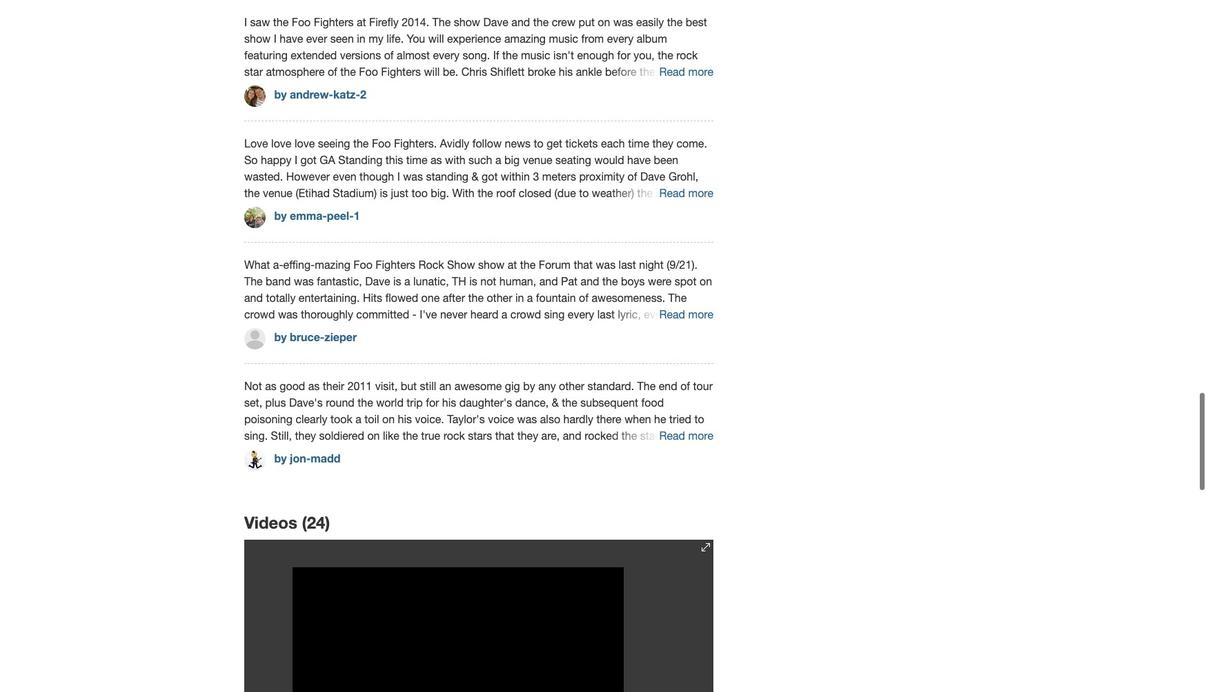 Task type: describe. For each thing, give the bounding box(es) containing it.
am
[[362, 546, 377, 558]]

a up also
[[612, 529, 618, 541]]

it
[[303, 325, 309, 337]]

0 horizontal spatial an
[[338, 303, 350, 315]]

it inside not as good as their 2011 visit, but still an awesome gig by any other standard. the end of tour set, plus dave's round the world trip for his daughter's dance, & the subsequent food poisoning clearly took a toil on his voice. taylor's voice was also hardly there when he tried to sing. still, they soldiered on like the true rock stars that they are, and rocked the stadium. set design was a clear improvement, with the wide layout instead of the long & narrow, which meant that the seated tickets up the back line had a better view instead of the "shitty seats" from last time, especially with the raised sound desk blocking most of the view from their previous visit. the rising middle stage was a very welcome surprise, especially from the middle of the standing area. not a big fan of all ages family crowds in the free standing area, with no concept of regular mosh etiquette. might get seated tickets next time. not a huge fan of their new material either, but am glad they kept them to the barest minimum. also looks like dave has settled on his signature guitar, & it looks & sounds absolutely amazing!
[[426, 562, 432, 575]]

from down meant
[[244, 479, 267, 492]]

they down 'offstage'
[[517, 430, 538, 442]]

still,
[[271, 430, 292, 442]]

still
[[420, 380, 436, 392]]

1 vertical spatial got
[[482, 170, 498, 183]]

emma-peel-1's profile image image
[[244, 207, 266, 228]]

0 horizontal spatial hurt
[[340, 325, 360, 337]]

sound inside not as good as their 2011 visit, but still an awesome gig by any other standard. the end of tour set, plus dave's round the world trip for his daughter's dance, & the subsequent food poisoning clearly took a toil on his voice. taylor's voice was also hardly there when he tried to sing. still, they soldiered on like the true rock stars that they are, and rocked the stadium. set design was a clear improvement, with the wide layout instead of the long & narrow, which meant that the seated tickets up the back line had a better view instead of the "shitty seats" from last time, especially with the raised sound desk blocking most of the view from their previous visit. the rising middle stage was a very welcome surprise, especially from the middle of the standing area. not a big fan of all ages family crowds in the free standing area, with no concept of regular mosh etiquette. might get seated tickets next time. not a huge fan of their new material either, but am glad they kept them to the barest minimum. also looks like dave has settled on his signature guitar, & it looks & sounds absolutely amazing!
[[445, 479, 475, 492]]

of up long
[[595, 424, 604, 437]]

about
[[244, 98, 273, 111]]

0 vertical spatial 2
[[360, 88, 366, 101]]

why
[[293, 358, 313, 370]]

those
[[244, 286, 272, 299]]

set
[[686, 430, 702, 442]]

0 horizontal spatial if
[[493, 49, 499, 61]]

we'd
[[660, 270, 684, 282]]

watch.
[[337, 391, 370, 403]]

a-
[[273, 259, 283, 271]]

taylor
[[276, 98, 305, 111]]

for down want
[[521, 220, 534, 232]]

the down what in the left top of the page
[[244, 275, 263, 288]]

a left very
[[456, 496, 461, 508]]

too inside "what a-effing-mazing foo fighters rock show show at the forum that was last night (9/21). the band was fantastic, dave is a lunatic, th is not human, and pat and the boys were spot on and totally entertaining.  hits flowed one after the other in a fountain of awesomeness.  the crowd was thoroughly committed - i've never heard a crowd sing every last lyric, every ohhh and ahhhh.  it didnt hurt that we were on the floor at the rails - best "seats" i've ever had to a show.  while it was a cool concept to bring stevie nicks onstage with haim (who are these girls, and why were they up there), it was a mash-up that failed to work for me.  stevie looked frail, and her stumbling gait down the runway (did she hurt her leg or were her boots too heavy) was just painful to watch.  at least it was only 2 songs (i'd rather more jack black).  i love that foo doesn't encore - they play till the cops kick them offstage - and you leave.  my ears are still ringing, and i can't get the refrain "something from nothing" out of my head and the smile off my face...  thank you foo fighters and the forum for a great show."
[[661, 374, 677, 387]]

clear
[[312, 446, 336, 459]]

2 horizontal spatial is
[[469, 275, 477, 288]]

screens
[[446, 236, 484, 249]]

ones
[[275, 286, 299, 299]]

from down "shitty at bottom
[[635, 479, 657, 492]]

that up 'time,'
[[278, 463, 297, 475]]

time down screens
[[442, 253, 464, 265]]

(24)
[[302, 513, 330, 533]]

a left toil
[[356, 413, 361, 426]]

but inside love love love seeing the foo fighters. avidly follow news to get tickets each time they come. so happy i got ga standing this time as with such a big venue seating would have been wasted. however even though i was standing & got within 3 meters proximity of dave grohl, the venue (etihad stadium) is just too big.  with the roof closed (due to weather) the sound quality was ok, but not exceptionally loud. next time i want to see them return to smaller venues with multiple dates. the podium stage did allow for many fans to get much closer than normal for some parts of the show & the screens were fantastic. as usual the foos gave an awesome performance & best of all this time they did do material from every one of their 8 albums. i just wish the'd played more from the latest as thats probably the only time we'd hear those ones live.   a shame that although they played "outside", joe walsh was otherwise engaged less than an hours drive away. but of course dave did a superb job of the guitar solo. they are true entertainers & i can't wait until they release more material & come back to these shores again.
[[321, 203, 337, 216]]

minimum.
[[547, 546, 596, 558]]

1 horizontal spatial show.
[[599, 441, 627, 453]]

0 vertical spatial than
[[687, 220, 708, 232]]

at
[[373, 391, 383, 403]]

they down watch. in the bottom left of the page
[[351, 408, 372, 420]]

of down long
[[600, 463, 609, 475]]

get inside not as good as their 2011 visit, but still an awesome gig by any other standard. the end of tour set, plus dave's round the world trip for his daughter's dance, & the subsequent food poisoning clearly took a toil on his voice. taylor's voice was also hardly there when he tried to sing. still, they soldiered on like the true rock stars that they are, and rocked the stadium. set design was a clear improvement, with the wide layout instead of the long & narrow, which meant that the seated tickets up the back line had a better view instead of the "shitty seats" from last time, especially with the raised sound desk blocking most of the view from their previous visit. the rising middle stage was a very welcome surprise, especially from the middle of the standing area. not a big fan of all ages family crowds in the free standing area, with no concept of regular mosh etiquette. might get seated tickets next time. not a huge fan of their new material either, but am glad they kept them to the barest minimum. also looks like dave has settled on his signature guitar, & it looks & sounds absolutely amazing!
[[448, 529, 464, 541]]

last inside not as good as their 2011 visit, but still an awesome gig by any other standard. the end of tour set, plus dave's round the world trip for his daughter's dance, & the subsequent food poisoning clearly took a toil on his voice. taylor's voice was also hardly there when he tried to sing. still, they soldiered on like the true rock stars that they are, and rocked the stadium. set design was a clear improvement, with the wide layout instead of the long & narrow, which meant that the seated tickets up the back line had a better view instead of the "shitty seats" from last time, especially with the raised sound desk blocking most of the view from their previous visit. the rising middle stage was a very welcome surprise, especially from the middle of the standing area. not a big fan of all ages family crowds in the free standing area, with no concept of regular mosh etiquette. might get seated tickets next time. not a huge fan of their new material either, but am glad they kept them to the barest minimum. also looks like dave has settled on his signature guitar, & it looks & sounds absolutely amazing!
[[270, 479, 287, 492]]

for down haim
[[596, 358, 609, 370]]

was down didnt
[[315, 341, 335, 354]]

also inside i saw the foo fighters at firefly 2014. the show dave and the crew put on was easily the best show i have ever seen in my life. you will experience amazing music from every album featuring extended versions of almost every song. if the music isn't enough for you, the rock star atmosphere of the foo fighters will be. chris shiflett broke his ankle before the show and played in a chair with as much style as nate mendel and pat smear. if you know anything about taylor hawkins, you know he can rock the hell out of a drum set... he can also sing and did a great job at it too.
[[639, 98, 659, 111]]

only inside "what a-effing-mazing foo fighters rock show show at the forum that was last night (9/21). the band was fantastic, dave is a lunatic, th is not human, and pat and the boys were spot on and totally entertaining.  hits flowed one after the other in a fountain of awesomeness.  the crowd was thoroughly committed - i've never heard a crowd sing every last lyric, every ohhh and ahhhh.  it didnt hurt that we were on the floor at the rails - best "seats" i've ever had to a show.  while it was a cool concept to bring stevie nicks onstage with haim (who are these girls, and why were they up there), it was a mash-up that failed to work for me.  stevie looked frail, and her stumbling gait down the runway (did she hurt her leg or were her boots too heavy) was just painful to watch.  at least it was only 2 songs (i'd rather more jack black).  i love that foo doesn't encore - they play till the cops kick them offstage - and you leave.  my ears are still ringing, and i can't get the refrain "something from nothing" out of my head and the smile off my face...  thank you foo fighters and the forum for a great show."
[[445, 391, 465, 403]]

show inside "what a-effing-mazing foo fighters rock show show at the forum that was last night (9/21). the band was fantastic, dave is a lunatic, th is not human, and pat and the boys were spot on and totally entertaining.  hits flowed one after the other in a fountain of awesomeness.  the crowd was thoroughly committed - i've never heard a crowd sing every last lyric, every ohhh and ahhhh.  it didnt hurt that we were on the floor at the rails - best "seats" i've ever had to a show.  while it was a cool concept to bring stevie nicks onstage with haim (who are these girls, and why were they up there), it was a mash-up that failed to work for me.  stevie looked frail, and her stumbling gait down the runway (did she hurt her leg or were her boots too heavy) was just painful to watch.  at least it was only 2 songs (i'd rather more jack black).  i love that foo doesn't encore - they play till the cops kick them offstage - and you leave.  my ears are still ringing, and i can't get the refrain "something from nothing" out of my head and the smile off my face...  thank you foo fighters and the forum for a great show."
[[478, 259, 505, 271]]

(did
[[469, 374, 488, 387]]

dave down "outside",
[[512, 303, 537, 315]]

1 vertical spatial know
[[377, 98, 404, 111]]

they up the but
[[439, 286, 460, 299]]

back inside love love love seeing the foo fighters. avidly follow news to get tickets each time they come. so happy i got ga standing this time as with such a big venue seating would have been wasted. however even though i was standing & got within 3 meters proximity of dave grohl, the venue (etihad stadium) is just too big.  with the roof closed (due to weather) the sound quality was ok, but not exceptionally loud. next time i want to see them return to smaller venues with multiple dates. the podium stage did allow for many fans to get much closer than normal for some parts of the show & the screens were fantastic. as usual the foos gave an awesome performance & best of all this time they did do material from every one of their 8 albums. i just wish the'd played more from the latest as thats probably the only time we'd hear those ones live.   a shame that although they played "outside", joe walsh was otherwise engaged less than an hours drive away. but of course dave did a superb job of the guitar solo. they are true entertainers & i can't wait until they release more material & come back to these shores again.
[[638, 319, 662, 332]]

stadium)
[[333, 187, 377, 199]]

0 vertical spatial know
[[612, 82, 639, 94]]

every down otherwise
[[644, 308, 671, 321]]

1 horizontal spatial love
[[295, 137, 315, 149]]

videos
[[244, 513, 297, 533]]

line
[[453, 463, 470, 475]]

read for jon-madd
[[659, 430, 685, 442]]

bruce-zieper's profile image image
[[244, 328, 266, 350]]

for inside i saw the foo fighters at firefly 2014. the show dave and the crew put on was easily the best show i have ever seen in my life. you will experience amazing music from every album featuring extended versions of almost every song. if the music isn't enough for you, the rock star atmosphere of the foo fighters will be. chris shiflett broke his ankle before the show and played in a chair with as much style as nate mendel and pat smear. if you know anything about taylor hawkins, you know he can rock the hell out of a drum set... he can also sing and did a great job at it too.
[[617, 49, 631, 61]]

in up versions
[[357, 32, 366, 45]]

1 horizontal spatial he
[[603, 98, 615, 111]]

of left regular
[[288, 529, 297, 541]]

of right huge
[[667, 529, 676, 541]]

read for emma-peel-1
[[659, 187, 685, 199]]

guitar
[[655, 303, 683, 315]]

played inside i saw the foo fighters at firefly 2014. the show dave and the crew put on was easily the best show i have ever seen in my life. you will experience amazing music from every album featuring extended versions of almost every song. if the music isn't enough for you, the rock star atmosphere of the foo fighters will be. chris shiflett broke his ankle before the show and played in a chair with as much style as nate mendel and pat smear. if you know anything about taylor hawkins, you know he can rock the hell out of a drum set... he can also sing and did a great job at it too.
[[244, 82, 277, 94]]

jon-madd's profile image image
[[244, 450, 266, 471]]

on up improvement,
[[367, 430, 380, 442]]

material inside not as good as their 2011 visit, but still an awesome gig by any other standard. the end of tour set, plus dave's round the world trip for his daughter's dance, & the subsequent food poisoning clearly took a toil on his voice. taylor's voice was also hardly there when he tried to sing. still, they soldiered on like the true rock stars that they are, and rocked the stadium. set design was a clear improvement, with the wide layout instead of the long & narrow, which meant that the seated tickets up the back line had a better view instead of the "shitty seats" from last time, especially with the raised sound desk blocking most of the view from their previous visit. the rising middle stage was a very welcome surprise, especially from the middle of the standing area. not a big fan of all ages family crowds in the free standing area, with no concept of regular mosh etiquette. might get seated tickets next time. not a huge fan of their new material either, but am glad they kept them to the barest minimum. also looks like dave has settled on his signature guitar, & it looks & sounds absolutely amazing!
[[268, 546, 307, 558]]

read for bruce-zieper
[[659, 308, 685, 321]]

2 horizontal spatial standing
[[592, 512, 635, 525]]

2 vertical spatial tickets
[[504, 529, 536, 541]]

0 vertical spatial fan
[[397, 512, 412, 525]]

venues
[[244, 220, 279, 232]]

a right heard
[[502, 308, 508, 321]]

sing.
[[244, 430, 268, 442]]

rock inside not as good as their 2011 visit, but still an awesome gig by any other standard. the end of tour set, plus dave's round the world trip for his daughter's dance, & the subsequent food poisoning clearly took a toil on his voice. taylor's voice was also hardly there when he tried to sing. still, they soldiered on like the true rock stars that they are, and rocked the stadium. set design was a clear improvement, with the wide layout instead of the long & narrow, which meant that the seated tickets up the back line had a better view instead of the "shitty seats" from last time, especially with the raised sound desk blocking most of the view from their previous visit. the rising middle stage was a very welcome surprise, especially from the middle of the standing area. not a big fan of all ages family crowds in the free standing area, with no concept of regular mosh etiquette. might get seated tickets next time. not a huge fan of their new material either, but am glad they kept them to the barest minimum. also looks like dave has settled on his signature guitar, & it looks & sounds absolutely amazing!
[[443, 430, 465, 442]]

0 vertical spatial forum
[[539, 259, 571, 271]]

fighters.
[[394, 137, 437, 149]]

0 horizontal spatial love
[[271, 137, 292, 149]]

to up 'sounds'
[[482, 546, 492, 558]]

big inside love love love seeing the foo fighters. avidly follow news to get tickets each time they come. so happy i got ga standing this time as with such a big venue seating would have been wasted. however even though i was standing & got within 3 meters proximity of dave grohl, the venue (etihad stadium) is just too big.  with the roof closed (due to weather) the sound quality was ok, but not exceptionally loud. next time i want to see them return to smaller venues with multiple dates. the podium stage did allow for many fans to get much closer than normal for some parts of the show & the screens were fantastic. as usual the foos gave an awesome performance & best of all this time they did do material from every one of their 8 albums. i just wish the'd played more from the latest as thats probably the only time we'd hear those ones live.   a shame that although they played "outside", joe walsh was otherwise engaged less than an hours drive away. but of course dave did a superb job of the guitar solo. they are true entertainers & i can't wait until they release more material & come back to these shores again.
[[504, 154, 520, 166]]

0 vertical spatial view
[[535, 463, 558, 475]]

foo inside love love love seeing the foo fighters. avidly follow news to get tickets each time they come. so happy i got ga standing this time as with such a big venue seating would have been wasted. however even though i was standing & got within 3 meters proximity of dave grohl, the venue (etihad stadium) is just too big.  with the roof closed (due to weather) the sound quality was ok, but not exceptionally loud. next time i want to see them return to smaller venues with multiple dates. the podium stage did allow for many fans to get much closer than normal for some parts of the show & the screens were fantastic. as usual the foos gave an awesome performance & best of all this time they did do material from every one of their 8 albums. i just wish the'd played more from the latest as thats probably the only time we'd hear those ones live.   a shame that although they played "outside", joe walsh was otherwise engaged less than an hours drive away. but of course dave did a superb job of the guitar solo. they are true entertainers & i can't wait until they release more material & come back to these shores again.
[[372, 137, 391, 149]]

surprise,
[[536, 496, 578, 508]]

awesomeness.
[[592, 292, 665, 304]]

1 vertical spatial material
[[555, 319, 594, 332]]

life.
[[387, 32, 404, 45]]

their down seats"
[[660, 479, 682, 492]]

face...
[[307, 441, 337, 453]]

cool
[[347, 341, 368, 354]]

1 vertical spatial are
[[642, 341, 657, 354]]

best inside "what a-effing-mazing foo fighters rock show show at the forum that was last night (9/21). the band was fantastic, dave is a lunatic, th is not human, and pat and the boys were spot on and totally entertaining.  hits flowed one after the other in a fountain of awesomeness.  the crowd was thoroughly committed - i've never heard a crowd sing every last lyric, every ohhh and ahhhh.  it didnt hurt that we were on the floor at the rails - best "seats" i've ever had to a show.  while it was a cool concept to bring stevie nicks onstage with haim (who are these girls, and why were they up there), it was a mash-up that failed to work for me.  stevie looked frail, and her stumbling gait down the runway (did she hurt her leg or were her boots too heavy) was just painful to watch.  at least it was only 2 songs (i'd rather more jack black).  i love that foo doesn't encore - they play till the cops kick them offstage - and you leave.  my ears are still ringing, and i can't get the refrain "something from nothing" out of my head and the smile off my face...  thank you foo fighters and the forum for a great show."
[[550, 325, 571, 337]]

glad
[[381, 546, 402, 558]]

- up nothing"
[[552, 408, 556, 420]]

narrow,
[[616, 446, 653, 459]]

with down improvement,
[[369, 479, 390, 492]]

quality
[[244, 203, 277, 216]]

foo up extended
[[292, 16, 311, 28]]

0 vertical spatial got
[[301, 154, 317, 166]]

1 horizontal spatial especially
[[581, 496, 630, 508]]

did down next
[[474, 220, 489, 232]]

a left drum
[[538, 98, 544, 111]]

1 crowd from the left
[[244, 308, 275, 321]]

there
[[597, 413, 622, 426]]

at left firefly on the top left
[[357, 16, 366, 28]]

1 vertical spatial rock
[[443, 98, 465, 111]]

1 vertical spatial music
[[521, 49, 550, 61]]

foo up fantastic,
[[354, 259, 373, 271]]

1 horizontal spatial looks
[[623, 546, 650, 558]]

entertainers
[[312, 319, 370, 332]]

1 horizontal spatial is
[[393, 275, 401, 288]]

andrew-katz-2's profile image image
[[244, 85, 266, 107]]

read more link for emma-peel-1
[[659, 187, 714, 199]]

that down nicks
[[504, 358, 523, 370]]

desk
[[478, 479, 502, 492]]

in inside "what a-effing-mazing foo fighters rock show show at the forum that was last night (9/21). the band was fantastic, dave is a lunatic, th is not human, and pat and the boys were spot on and totally entertaining.  hits flowed one after the other in a fountain of awesomeness.  the crowd was thoroughly committed - i've never heard a crowd sing every last lyric, every ohhh and ahhhh.  it didnt hurt that we were on the floor at the rails - best "seats" i've ever had to a show.  while it was a cool concept to bring stevie nicks onstage with haim (who are these girls, and why were they up there), it was a mash-up that failed to work for me.  stevie looked frail, and her stumbling gait down the runway (did she hurt her leg or were her boots too heavy) was just painful to watch.  at least it was only 2 songs (i'd rather more jack black).  i love that foo doesn't encore - they play till the cops kick them offstage - and you leave.  my ears are still ringing, and i can't get the refrain "something from nothing" out of my head and the smile off my face...  thank you foo fighters and the forum for a great show."
[[515, 292, 524, 304]]

0 horizontal spatial he
[[407, 98, 419, 111]]

other inside "what a-effing-mazing foo fighters rock show show at the forum that was last night (9/21). the band was fantastic, dave is a lunatic, th is not human, and pat and the boys were spot on and totally entertaining.  hits flowed one after the other in a fountain of awesomeness.  the crowd was thoroughly committed - i've never heard a crowd sing every last lyric, every ohhh and ahhhh.  it didnt hurt that we were on the floor at the rails - best "seats" i've ever had to a show.  while it was a cool concept to bring stevie nicks onstage with haim (who are these girls, and why were they up there), it was a mash-up that failed to work for me.  stevie looked frail, and her stumbling gait down the runway (did she hurt her leg or were her boots too heavy) was just painful to watch.  at least it was only 2 songs (i'd rather more jack black).  i love that foo doesn't encore - they play till the cops kick them offstage - and you leave.  my ears are still ringing, and i can't get the refrain "something from nothing" out of my head and the smile off my face...  thank you foo fighters and the forum for a great show."
[[487, 292, 512, 304]]

true inside not as good as their 2011 visit, but still an awesome gig by any other standard. the end of tour set, plus dave's round the world trip for his daughter's dance, & the subsequent food poisoning clearly took a toil on his voice. taylor's voice was also hardly there when he tried to sing. still, they soldiered on like the true rock stars that they are, and rocked the stadium. set design was a clear improvement, with the wide layout instead of the long & narrow, which meant that the seated tickets up the back line had a better view instead of the "shitty seats" from last time, especially with the raised sound desk blocking most of the view from their previous visit. the rising middle stage was a very welcome surprise, especially from the middle of the standing area. not a big fan of all ages family crowds in the free standing area, with no concept of regular mosh etiquette. might get seated tickets next time. not a huge fan of their new material either, but am glad they kept them to the barest minimum. also looks like dave has settled on his signature guitar, & it looks & sounds absolutely amazing!
[[421, 430, 440, 442]]

out inside i saw the foo fighters at firefly 2014. the show dave and the crew put on was easily the best show i have ever seen in my life. you will experience amazing music from every album featuring extended versions of almost every song. if the music isn't enough for you, the rock star atmosphere of the foo fighters will be. chris shiflett broke his ankle before the show and played in a chair with as much style as nate mendel and pat smear. if you know anything about taylor hawkins, you know he can rock the hell out of a drum set... he can also sing and did a great job at it too.
[[506, 98, 522, 111]]

sing inside "what a-effing-mazing foo fighters rock show show at the forum that was last night (9/21). the band was fantastic, dave is a lunatic, th is not human, and pat and the boys were spot on and totally entertaining.  hits flowed one after the other in a fountain of awesomeness.  the crowd was thoroughly committed - i've never heard a crowd sing every last lyric, every ohhh and ahhhh.  it didnt hurt that we were on the floor at the rails - best "seats" i've ever had to a show.  while it was a cool concept to bring stevie nicks onstage with haim (who are these girls, and why were they up there), it was a mash-up that failed to work for me.  stevie looked frail, and her stumbling gait down the runway (did she hurt her leg or were her boots too heavy) was just painful to watch.  at least it was only 2 songs (i'd rather more jack black).  i love that foo doesn't encore - they play till the cops kick them offstage - and you leave.  my ears are still ringing, and i can't get the refrain "something from nothing" out of my head and the smile off my face...  thank you foo fighters and the forum for a great show."
[[544, 308, 565, 321]]

although
[[393, 286, 436, 299]]

hell
[[486, 98, 503, 111]]

closed
[[519, 187, 552, 199]]

versions
[[340, 49, 381, 61]]

they down the cool
[[342, 358, 364, 370]]

0 vertical spatial material
[[526, 253, 565, 265]]

previous
[[244, 496, 286, 508]]

usual
[[578, 236, 604, 249]]

what
[[244, 259, 270, 271]]

0 vertical spatial this
[[386, 154, 403, 166]]

1 vertical spatial stevie
[[634, 358, 664, 370]]

hits
[[363, 292, 382, 304]]

0 vertical spatial like
[[383, 430, 400, 442]]

0 vertical spatial will
[[428, 32, 444, 45]]

was down effing-
[[294, 275, 314, 288]]

0 vertical spatial stevie
[[456, 341, 486, 354]]

with down avidly
[[445, 154, 466, 166]]

1 vertical spatial i've
[[613, 325, 631, 337]]

visit,
[[375, 380, 398, 392]]

one inside love love love seeing the foo fighters. avidly follow news to get tickets each time they come. so happy i got ga standing this time as with such a big venue seating would have been wasted. however even though i was standing & got within 3 meters proximity of dave grohl, the venue (etihad stadium) is just too big.  with the roof closed (due to weather) the sound quality was ok, but not exceptionally loud. next time i want to see them return to smaller venues with multiple dates. the podium stage did allow for many fans to get much closer than normal for some parts of the show & the screens were fantastic. as usual the foos gave an awesome performance & best of all this time they did do material from every one of their 8 albums. i just wish the'd played more from the latest as thats probably the only time we'd hear those ones live.   a shame that although they played "outside", joe walsh was otherwise engaged less than an hours drive away. but of course dave did a superb job of the guitar solo. they are true entertainers & i can't wait until they release more material & come back to these shores again.
[[623, 253, 641, 265]]

to up set
[[695, 413, 704, 426]]

have inside i saw the foo fighters at firefly 2014. the show dave and the crew put on was easily the best show i have ever seen in my life. you will experience amazing music from every album featuring extended versions of almost every song. if the music isn't enough for you, the rock star atmosphere of the foo fighters will be. chris shiflett broke his ankle before the show and played in a chair with as much style as nate mendel and pat smear. if you know anything about taylor hawkins, you know he can rock the hell out of a drum set... he can also sing and did a great job at it too.
[[280, 32, 303, 45]]

avidly
[[440, 137, 469, 149]]

his down 'either,'
[[317, 562, 331, 575]]

by for by bruce-zieper
[[274, 331, 287, 344]]

1 horizontal spatial like
[[653, 546, 669, 558]]

andrew-
[[290, 88, 333, 101]]

to left the bring
[[415, 341, 425, 354]]

back inside not as good as their 2011 visit, but still an awesome gig by any other standard. the end of tour set, plus dave's round the world trip for his daughter's dance, & the subsequent food poisoning clearly took a toil on his voice. taylor's voice was also hardly there when he tried to sing. still, they soldiered on like the true rock stars that they are, and rocked the stadium. set design was a clear improvement, with the wide layout instead of the long & narrow, which meant that the seated tickets up the back line had a better view instead of the "shitty seats" from last time, especially with the raised sound desk blocking most of the view from their previous visit. the rising middle stage was a very welcome surprise, especially from the middle of the standing area. not a big fan of all ages family crowds in the free standing area, with no concept of regular mosh etiquette. might get seated tickets next time. not a huge fan of their new material either, but am glad they kept them to the barest minimum. also looks like dave has settled on his signature guitar, & it looks & sounds absolutely amazing!
[[425, 463, 449, 475]]

with left no
[[665, 512, 685, 525]]

floor
[[463, 325, 485, 337]]

0 horizontal spatial standing
[[276, 512, 318, 525]]

as up dave's at the left
[[308, 380, 320, 392]]

1 vertical spatial not
[[349, 512, 366, 525]]

meant
[[244, 463, 275, 475]]

1 vertical spatial this
[[422, 253, 439, 265]]

firefly
[[369, 16, 399, 28]]

- right rails
[[542, 325, 547, 337]]

1 horizontal spatial instead
[[561, 463, 597, 475]]

on right 'spot' on the right top of the page
[[700, 275, 712, 288]]

th
[[452, 275, 466, 288]]

you down the ankle
[[591, 82, 609, 94]]

too inside love love love seeing the foo fighters. avidly follow news to get tickets each time they come. so happy i got ga standing this time as with such a big venue seating would have been wasted. however even though i was standing & got within 3 meters proximity of dave grohl, the venue (etihad stadium) is just too big.  with the roof closed (due to weather) the sound quality was ok, but not exceptionally loud. next time i want to see them return to smaller venues with multiple dates. the podium stage did allow for many fans to get much closer than normal for some parts of the show & the screens were fantastic. as usual the foos gave an awesome performance & best of all this time they did do material from every one of their 8 albums. i just wish the'd played more from the latest as thats probably the only time we'd hear those ones live.   a shame that although they played "outside", joe walsh was otherwise engaged less than an hours drive away. but of course dave did a superb job of the guitar solo. they are true entertainers & i can't wait until they release more material & come back to these shores again.
[[412, 187, 428, 199]]

can't inside "what a-effing-mazing foo fighters rock show show at the forum that was last night (9/21). the band was fantastic, dave is a lunatic, th is not human, and pat and the boys were spot on and totally entertaining.  hits flowed one after the other in a fountain of awesomeness.  the crowd was thoroughly committed - i've never heard a crowd sing every last lyric, every ohhh and ahhhh.  it didnt hurt that we were on the floor at the rails - best "seats" i've ever had to a show.  while it was a cool concept to bring stevie nicks onstage with haim (who are these girls, and why were they up there), it was a mash-up that failed to work for me.  stevie looked frail, and her stumbling gait down the runway (did she hurt her leg or were her boots too heavy) was just painful to watch.  at least it was only 2 songs (i'd rather more jack black).  i love that foo doesn't encore - they play till the cops kick them offstage - and you leave.  my ears are still ringing, and i can't get the refrain "something from nothing" out of my head and the smile off my face...  thank you foo fighters and the forum for a great show."
[[343, 424, 368, 437]]

normal
[[244, 236, 278, 249]]

to right return
[[632, 203, 641, 216]]

that down usual
[[574, 259, 593, 271]]

love
[[244, 137, 268, 149]]

0 horizontal spatial forum
[[500, 441, 532, 453]]

0 horizontal spatial my
[[289, 441, 304, 453]]

seeing
[[318, 137, 350, 149]]

they down might
[[405, 546, 426, 558]]

as right style
[[423, 82, 434, 94]]

more inside "what a-effing-mazing foo fighters rock show show at the forum that was last night (9/21). the band was fantastic, dave is a lunatic, th is not human, and pat and the boys were spot on and totally entertaining.  hits flowed one after the other in a fountain of awesomeness.  the crowd was thoroughly committed - i've never heard a crowd sing every last lyric, every ohhh and ahhhh.  it didnt hurt that we were on the floor at the rails - best "seats" i've ever had to a show.  while it was a cool concept to bring stevie nicks onstage with haim (who are these girls, and why were they up there), it was a mash-up that failed to work for me.  stevie looked frail, and her stumbling gait down the runway (did she hurt her leg or were her boots too heavy) was just painful to watch.  at least it was only 2 songs (i'd rather more jack black).  i love that foo doesn't encore - they play till the cops kick them offstage - and you leave.  my ears are still ringing, and i can't get the refrain "something from nothing" out of my head and the smile off my face...  thank you foo fighters and the forum for a great show."
[[560, 391, 585, 403]]

0 vertical spatial especially
[[318, 479, 366, 492]]

time.
[[564, 529, 588, 541]]

a down human,
[[527, 292, 533, 304]]

soldiered
[[319, 430, 364, 442]]

job inside i saw the foo fighters at firefly 2014. the show dave and the crew put on was easily the best show i have ever seen in my life. you will experience amazing music from every album featuring extended versions of almost every song. if the music isn't enough for you, the rock star atmosphere of the foo fighters will be. chris shiflett broke his ankle before the show and played in a chair with as much style as nate mendel and pat smear. if you know anything about taylor hawkins, you know he can rock the hell out of a drum set... he can also sing and did a great job at it too.
[[300, 115, 315, 127]]

0 vertical spatial just
[[391, 187, 409, 199]]

show
[[447, 259, 475, 271]]

0 vertical spatial an
[[680, 236, 692, 249]]

(i'd
[[510, 391, 525, 403]]

show inside love love love seeing the foo fighters. avidly follow news to get tickets each time they come. so happy i got ga standing this time as with such a big venue seating would have been wasted. however even though i was standing & got within 3 meters proximity of dave grohl, the venue (etihad stadium) is just too big.  with the roof closed (due to weather) the sound quality was ok, but not exceptionally loud. next time i want to see them return to smaller venues with multiple dates. the podium stage did allow for many fans to get much closer than normal for some parts of the show & the screens were fantastic. as usual the foos gave an awesome performance & best of all this time they did do material from every one of their 8 albums. i just wish the'd played more from the latest as thats probably the only time we'd hear those ones live.   a shame that although they played "outside", joe walsh was otherwise engaged less than an hours drive away. but of course dave did a superb job of the guitar solo. they are true entertainers & i can't wait until they release more material & come back to these shores again.
[[387, 236, 414, 249]]

chair
[[301, 82, 325, 94]]

can't inside love love love seeing the foo fighters. avidly follow news to get tickets each time they come. so happy i got ga standing this time as with such a big venue seating would have been wasted. however even though i was standing & got within 3 meters proximity of dave grohl, the venue (etihad stadium) is just too big.  with the roof closed (due to weather) the sound quality was ok, but not exceptionally loud. next time i want to see them return to smaller venues with multiple dates. the podium stage did allow for many fans to get much closer than normal for some parts of the show & the screens were fantastic. as usual the foos gave an awesome performance & best of all this time they did do material from every one of their 8 albums. i just wish the'd played more from the latest as thats probably the only time we'd hear those ones live.   a shame that although they played "outside", joe walsh was otherwise engaged less than an hours drive away. but of course dave did a superb job of the guitar solo. they are true entertainers & i can't wait until they release more material & come back to these shores again.
[[389, 319, 414, 332]]

kick
[[458, 408, 478, 420]]

get up seating
[[547, 137, 562, 149]]

leave.
[[602, 408, 631, 420]]

you down jack at the bottom
[[581, 408, 599, 420]]

a up 'flowed'
[[404, 275, 410, 288]]

0 vertical spatial music
[[549, 32, 578, 45]]

their up round
[[323, 380, 345, 392]]

the down 'spot' on the right top of the page
[[668, 292, 687, 304]]

loud.
[[427, 203, 452, 216]]

standing
[[338, 154, 383, 166]]

family
[[469, 512, 498, 525]]

anything
[[642, 82, 684, 94]]

best inside love love love seeing the foo fighters. avidly follow news to get tickets each time they come. so happy i got ga standing this time as with such a big venue seating would have been wasted. however even though i was standing & got within 3 meters proximity of dave grohl, the venue (etihad stadium) is just too big.  with the roof closed (due to weather) the sound quality was ok, but not exceptionally loud. next time i want to see them return to smaller venues with multiple dates. the podium stage did allow for many fans to get much closer than normal for some parts of the show & the screens were fantastic. as usual the foos gave an awesome performance & best of all this time they did do material from every one of their 8 albums. i just wish the'd played more from the latest as thats probably the only time we'd hear those ones live.   a shame that although they played "outside", joe walsh was otherwise engaged less than an hours drive away. but of course dave did a superb job of the guitar solo. they are true entertainers & i can't wait until they release more material & come back to these shores again.
[[371, 253, 392, 265]]

& right long
[[606, 446, 613, 459]]

was down the bring
[[425, 358, 445, 370]]

a left the cool
[[338, 341, 344, 354]]

of down foos
[[645, 253, 654, 265]]

1 horizontal spatial if
[[582, 82, 588, 94]]

a down layout
[[494, 463, 500, 475]]

1 can from the left
[[422, 98, 440, 111]]

read more link for jon-madd
[[659, 430, 714, 442]]

every up "seats"
[[568, 308, 594, 321]]

0 horizontal spatial up
[[367, 358, 379, 370]]

ever inside "what a-effing-mazing foo fighters rock show show at the forum that was last night (9/21). the band was fantastic, dave is a lunatic, th is not human, and pat and the boys were spot on and totally entertaining.  hits flowed one after the other in a fountain of awesomeness.  the crowd was thoroughly committed - i've never heard a crowd sing every last lyric, every ohhh and ahhhh.  it didnt hurt that we were on the floor at the rails - best "seats" i've ever had to a show.  while it was a cool concept to bring stevie nicks onstage with haim (who are these girls, and why were they up there), it was a mash-up that failed to work for me.  stevie looked frail, and her stumbling gait down the runway (did she hurt her leg or were her boots too heavy) was just painful to watch.  at least it was only 2 songs (i'd rather more jack black).  i love that foo doesn't encore - they play till the cops kick them offstage - and you leave.  my ears are still ringing, and i can't get the refrain "something from nothing" out of my head and the smile off my face...  thank you foo fighters and the forum for a great show."
[[634, 325, 655, 337]]

2 horizontal spatial up
[[488, 358, 501, 370]]

atmosphere
[[266, 65, 325, 78]]

time up otherwise
[[636, 270, 657, 282]]

read more for emma-peel-1
[[659, 187, 714, 199]]

dave inside "what a-effing-mazing foo fighters rock show show at the forum that was last night (9/21). the band was fantastic, dave is a lunatic, th is not human, and pat and the boys were spot on and totally entertaining.  hits flowed one after the other in a fountain of awesomeness.  the crowd was thoroughly committed - i've never heard a crowd sing every last lyric, every ohhh and ahhhh.  it didnt hurt that we were on the floor at the rails - best "seats" i've ever had to a show.  while it was a cool concept to bring stevie nicks onstage with haim (who are these girls, and why were they up there), it was a mash-up that failed to work for me.  stevie looked frail, and her stumbling gait down the runway (did she hurt her leg or were her boots too heavy) was just painful to watch.  at least it was only 2 songs (i'd rather more jack black).  i love that foo doesn't encore - they play till the cops kick them offstage - and you leave.  my ears are still ringing, and i can't get the refrain "something from nothing" out of my head and the smile off my face...  thank you foo fighters and the forum for a great show."
[[365, 275, 390, 288]]

(due
[[555, 187, 576, 199]]

cops
[[431, 408, 455, 420]]

1 vertical spatial venue
[[263, 187, 293, 199]]

concept inside "what a-effing-mazing foo fighters rock show show at the forum that was last night (9/21). the band was fantastic, dave is a lunatic, th is not human, and pat and the boys were spot on and totally entertaining.  hits flowed one after the other in a fountain of awesomeness.  the crowd was thoroughly committed - i've never heard a crowd sing every last lyric, every ohhh and ahhhh.  it didnt hurt that we were on the floor at the rails - best "seats" i've ever had to a show.  while it was a cool concept to bring stevie nicks onstage with haim (who are these girls, and why were they up there), it was a mash-up that failed to work for me.  stevie looked frail, and her stumbling gait down the runway (did she hurt her leg or were her boots too heavy) was just painful to watch.  at least it was only 2 songs (i'd rather more jack black).  i love that foo doesn't encore - they play till the cops kick them offstage - and you leave.  my ears are still ringing, and i can't get the refrain "something from nothing" out of my head and the smile off my face...  thank you foo fighters and the forum for a great show."
[[371, 341, 412, 354]]

& left the we
[[373, 319, 380, 332]]

1 horizontal spatial view
[[609, 479, 632, 492]]

they down clearly
[[295, 430, 316, 442]]

emma-
[[290, 209, 327, 222]]

up inside not as good as their 2011 visit, but still an awesome gig by any other standard. the end of tour set, plus dave's round the world trip for his daughter's dance, & the subsequent food poisoning clearly took a toil on his voice. taylor's voice was also hardly there when he tried to sing. still, they soldiered on like the true rock stars that they are, and rocked the stadium. set design was a clear improvement, with the wide layout instead of the long & narrow, which meant that the seated tickets up the back line had a better view instead of the "shitty seats" from last time, especially with the raised sound desk blocking most of the view from their previous visit. the rising middle stage was a very welcome surprise, especially from the middle of the standing area. not a big fan of all ages family crowds in the free standing area, with no concept of regular mosh etiquette. might get seated tickets next time. not a huge fan of their new material either, but am glad they kept them to the barest minimum. also looks like dave has settled on his signature guitar, & it looks & sounds absolutely amazing!
[[391, 463, 404, 475]]

2 horizontal spatial not
[[591, 529, 609, 541]]

my
[[634, 408, 649, 420]]

0 vertical spatial i've
[[420, 308, 437, 321]]

"seats"
[[574, 325, 610, 337]]

head
[[625, 424, 650, 437]]

show up "anything"
[[658, 65, 685, 78]]

ga
[[320, 154, 335, 166]]

time right each
[[628, 137, 649, 149]]

as
[[562, 236, 575, 249]]

failed
[[526, 358, 553, 370]]

0 horizontal spatial looks
[[435, 562, 461, 575]]

1 vertical spatial just
[[292, 270, 310, 282]]

a right such
[[495, 154, 501, 166]]

very
[[465, 496, 485, 508]]

0 vertical spatial rock
[[676, 49, 698, 61]]

was up ahhhh.
[[278, 308, 298, 321]]

from inside i saw the foo fighters at firefly 2014. the show dave and the crew put on was easily the best show i have ever seen in my life. you will experience amazing music from every album featuring extended versions of almost every song. if the music isn't enough for you, the rock star atmosphere of the foo fighters will be. chris shiflett broke his ankle before the show and played in a chair with as much style as nate mendel and pat smear. if you know anything about taylor hawkins, you know he can rock the hell out of a drum set... he can also sing and did a great job at it too.
[[582, 32, 604, 45]]

on down 'either,'
[[301, 562, 314, 575]]

"outside",
[[499, 286, 550, 299]]

from up probably
[[568, 253, 590, 265]]

their down no
[[680, 529, 701, 541]]

much inside love love love seeing the foo fighters. avidly follow news to get tickets each time they come. so happy i got ga standing this time as with such a big venue seating would have been wasted. however even though i was standing & got within 3 meters proximity of dave grohl, the venue (etihad stadium) is just too big.  with the roof closed (due to weather) the sound quality was ok, but not exceptionally loud. next time i want to see them return to smaller venues with multiple dates. the podium stage did allow for many fans to get much closer than normal for some parts of the show & the screens were fantastic. as usual the foos gave an awesome performance & best of all this time they did do material from every one of their 8 albums. i just wish the'd played more from the latest as thats probably the only time we'd hear those ones live.   a shame that although they played "outside", joe walsh was otherwise engaged less than an hours drive away. but of course dave did a superb job of the guitar solo. they are true entertainers & i can't wait until they release more material & come back to these shores again.
[[623, 220, 651, 232]]

1 vertical spatial my
[[607, 424, 622, 437]]

2 horizontal spatial last
[[619, 259, 636, 271]]

fountain
[[536, 292, 576, 304]]

of left rock
[[395, 253, 405, 265]]

2 horizontal spatial played
[[463, 286, 496, 299]]

awesome inside love love love seeing the foo fighters. avidly follow news to get tickets each time they come. so happy i got ga standing this time as with such a big venue seating would have been wasted. however even though i was standing & got within 3 meters proximity of dave grohl, the venue (etihad stadium) is just too big.  with the roof closed (due to weather) the sound quality was ok, but not exceptionally loud. next time i want to see them return to smaller venues with multiple dates. the podium stage did allow for many fans to get much closer than normal for some parts of the show & the screens were fantastic. as usual the foos gave an awesome performance & best of all this time they did do material from every one of their 8 albums. i just wish the'd played more from the latest as thats probably the only time we'd hear those ones live.   a shame that although they played "outside", joe walsh was otherwise engaged less than an hours drive away. but of course dave did a superb job of the guitar solo. they are true entertainers & i can't wait until they release more material & come back to these shores again.
[[244, 253, 292, 265]]

0 horizontal spatial tickets
[[355, 463, 388, 475]]

spot
[[675, 275, 697, 288]]

0 horizontal spatial than
[[313, 303, 335, 315]]

a down joe
[[558, 303, 564, 315]]

dave down been
[[640, 170, 666, 183]]

as down do
[[505, 270, 517, 282]]

a down about
[[263, 115, 269, 127]]

to up usual
[[591, 220, 601, 232]]

his inside i saw the foo fighters at firefly 2014. the show dave and the crew put on was easily the best show i have ever seen in my life. you will experience amazing music from every album featuring extended versions of almost every song. if the music isn't enough for you, the rock star atmosphere of the foo fighters will be. chris shiflett broke his ankle before the show and played in a chair with as much style as nate mendel and pat smear. if you know anything about taylor hawkins, you know he can rock the hell out of a drum set... he can also sing and did a great job at it too.
[[559, 65, 573, 78]]

& right guitar,
[[416, 562, 423, 575]]

of up might
[[415, 512, 425, 525]]

was up cops
[[422, 391, 442, 403]]

of left drum
[[525, 98, 535, 111]]

1 vertical spatial will
[[424, 65, 440, 78]]

1 vertical spatial hurt
[[512, 374, 531, 387]]

of down the life.
[[384, 49, 394, 61]]

2 can from the left
[[618, 98, 636, 111]]

i left want
[[505, 203, 508, 216]]

etiquette.
[[368, 529, 414, 541]]

stadium.
[[640, 430, 683, 442]]

ahhhh.
[[266, 325, 300, 337]]

was left ok,
[[280, 203, 300, 216]]

you,
[[634, 49, 655, 61]]

were up "stumbling"
[[316, 358, 339, 370]]

- down watch. in the bottom left of the page
[[343, 408, 348, 420]]

any
[[538, 380, 556, 392]]

0 vertical spatial instead
[[511, 446, 547, 459]]

were up jack at the bottom
[[584, 374, 608, 387]]

1 vertical spatial seated
[[467, 529, 501, 541]]

set...
[[576, 98, 600, 111]]

smear.
[[545, 82, 579, 94]]

fighters up although on the left top of page
[[376, 259, 416, 271]]

2 horizontal spatial but
[[401, 380, 417, 392]]



Task type: locate. For each thing, give the bounding box(es) containing it.
standard.
[[588, 380, 634, 392]]

other
[[487, 292, 512, 304], [559, 380, 585, 392]]

extended
[[291, 49, 337, 61]]

foos
[[626, 236, 650, 249]]

which
[[656, 446, 685, 459]]

you right thank
[[374, 441, 392, 453]]

tickets
[[566, 137, 598, 149], [355, 463, 388, 475], [504, 529, 536, 541]]

this up lunatic,
[[422, 253, 439, 265]]

expand image
[[702, 544, 710, 552]]

of down previous
[[244, 512, 254, 525]]

awesome inside not as good as their 2011 visit, but still an awesome gig by any other standard. the end of tour set, plus dave's round the world trip for his daughter's dance, & the subsequent food poisoning clearly took a toil on his voice. taylor's voice was also hardly there when he tried to sing. still, they soldiered on like the true rock stars that they are, and rocked the stadium. set design was a clear improvement, with the wide layout instead of the long & narrow, which meant that the seated tickets up the back line had a better view instead of the "shitty seats" from last time, especially with the raised sound desk blocking most of the view from their previous visit. the rising middle stage was a very welcome surprise, especially from the middle of the standing area. not a big fan of all ages family crowds in the free standing area, with no concept of regular mosh etiquette. might get seated tickets next time. not a huge fan of their new material either, but am glad they kept them to the barest minimum. also looks like dave has settled on his signature guitar, & it looks & sounds absolutely amazing!
[[455, 380, 502, 392]]

a
[[324, 286, 331, 299]]

just up doesn't
[[267, 391, 285, 403]]

0 horizontal spatial only
[[445, 391, 465, 403]]

did left do
[[491, 253, 507, 265]]

1 horizontal spatial middle
[[677, 496, 711, 508]]

concept up new
[[244, 529, 285, 541]]

wide
[[452, 446, 475, 459]]

night
[[639, 259, 664, 271]]

1 horizontal spatial just
[[292, 270, 310, 282]]

0 horizontal spatial not
[[244, 380, 262, 392]]

the inside love love love seeing the foo fighters. avidly follow news to get tickets each time they come. so happy i got ga standing this time as with such a big venue seating would have been wasted. however even though i was standing & got within 3 meters proximity of dave grohl, the venue (etihad stadium) is just too big.  with the roof closed (due to weather) the sound quality was ok, but not exceptionally loud. next time i want to see them return to smaller venues with multiple dates. the podium stage did allow for many fans to get much closer than normal for some parts of the show & the screens were fantastic. as usual the foos gave an awesome performance & best of all this time they did do material from every one of their 8 albums. i just wish the'd played more from the latest as thats probably the only time we'd hear those ones live.   a shame that although they played "outside", joe walsh was otherwise engaged less than an hours drive away. but of course dave did a superb job of the guitar solo. they are true entertainers & i can't wait until they release more material & come back to these shores again.
[[382, 220, 400, 232]]

with up 'hawkins,'
[[328, 82, 349, 94]]

read more for jon-madd
[[659, 430, 714, 442]]

haim
[[586, 341, 612, 354]]

1 vertical spatial too
[[661, 374, 677, 387]]

love inside "what a-effing-mazing foo fighters rock show show at the forum that was last night (9/21). the band was fantastic, dave is a lunatic, th is not human, and pat and the boys were spot on and totally entertaining.  hits flowed one after the other in a fountain of awesomeness.  the crowd was thoroughly committed - i've never heard a crowd sing every last lyric, every ohhh and ahhhh.  it didnt hurt that we were on the floor at the rails - best "seats" i've ever had to a show.  while it was a cool concept to bring stevie nicks onstage with haim (who are these girls, and why were they up there), it was a mash-up that failed to work for me.  stevie looked frail, and her stumbling gait down the runway (did she hurt her leg or were her boots too heavy) was just painful to watch.  at least it was only 2 songs (i'd rather more jack black).  i love that foo doesn't encore - they play till the cops kick them offstage - and you leave.  my ears are still ringing, and i can't get the refrain "something from nothing" out of my head and the smile off my face...  thank you foo fighters and the forum for a great show."
[[657, 391, 678, 403]]

0 horizontal spatial middle
[[366, 496, 399, 508]]

hurt up (i'd
[[512, 374, 531, 387]]

gave
[[653, 236, 677, 249]]

was down fighters.
[[403, 170, 423, 183]]

their inside love love love seeing the foo fighters. avidly follow news to get tickets each time they come. so happy i got ga standing this time as with such a big venue seating would have been wasted. however even though i was standing & got within 3 meters proximity of dave grohl, the venue (etihad stadium) is just too big.  with the roof closed (due to weather) the sound quality was ok, but not exceptionally loud. next time i want to see them return to smaller venues with multiple dates. the podium stage did allow for many fans to get much closer than normal for some parts of the show & the screens were fantastic. as usual the foos gave an awesome performance & best of all this time they did do material from every one of their 8 albums. i just wish the'd played more from the latest as thats probably the only time we'd hear those ones live.   a shame that although they played "outside", joe walsh was otherwise engaged less than an hours drive away. but of course dave did a superb job of the guitar solo. they are true entertainers & i can't wait until they release more material & come back to these shores again.
[[657, 253, 679, 265]]

also up are,
[[540, 413, 560, 426]]

concept
[[371, 341, 412, 354], [244, 529, 285, 541]]

1 vertical spatial best
[[371, 253, 392, 265]]

standing inside love love love seeing the foo fighters. avidly follow news to get tickets each time they come. so happy i got ga standing this time as with such a big venue seating would have been wasted. however even though i was standing & got within 3 meters proximity of dave grohl, the venue (etihad stadium) is just too big.  with the roof closed (due to weather) the sound quality was ok, but not exceptionally loud. next time i want to see them return to smaller venues with multiple dates. the podium stage did allow for many fans to get much closer than normal for some parts of the show & the screens were fantastic. as usual the foos gave an awesome performance & best of all this time they did do material from every one of their 8 albums. i just wish the'd played more from the latest as thats probably the only time we'd hear those ones live.   a shame that although they played "outside", joe walsh was otherwise engaged less than an hours drive away. but of course dave did a superb job of the guitar solo. they are true entertainers & i can't wait until they release more material & come back to these shores again.
[[426, 170, 469, 183]]

2 inside "what a-effing-mazing foo fighters rock show show at the forum that was last night (9/21). the band was fantastic, dave is a lunatic, th is not human, and pat and the boys were spot on and totally entertaining.  hits flowed one after the other in a fountain of awesomeness.  the crowd was thoroughly committed - i've never heard a crowd sing every last lyric, every ohhh and ahhhh.  it didnt hurt that we were on the floor at the rails - best "seats" i've ever had to a show.  while it was a cool concept to bring stevie nicks onstage with haim (who are these girls, and why were they up there), it was a mash-up that failed to work for me.  stevie looked frail, and her stumbling gait down the runway (did she hurt her leg or were her boots too heavy) was just painful to watch.  at least it was only 2 songs (i'd rather more jack black).  i love that foo doesn't encore - they play till the cops kick them offstage - and you leave.  my ears are still ringing, and i can't get the refrain "something from nothing" out of my head and the smile off my face...  thank you foo fighters and the forum for a great show."
[[468, 391, 474, 403]]

0 horizontal spatial 2
[[360, 88, 366, 101]]

that inside love love love seeing the foo fighters. avidly follow news to get tickets each time they come. so happy i got ga standing this time as with such a big venue seating would have been wasted. however even though i was standing & got within 3 meters proximity of dave grohl, the venue (etihad stadium) is just too big.  with the roof closed (due to weather) the sound quality was ok, but not exceptionally loud. next time i want to see them return to smaller venues with multiple dates. the podium stage did allow for many fans to get much closer than normal for some parts of the show & the screens were fantastic. as usual the foos gave an awesome performance & best of all this time they did do material from every one of their 8 albums. i just wish the'd played more from the latest as thats probably the only time we'd hear those ones live.   a shame that although they played "outside", joe walsh was otherwise engaged less than an hours drive away. but of course dave did a superb job of the guitar solo. they are true entertainers & i can't wait until they release more material & come back to these shores again.
[[370, 286, 390, 299]]

i left end in the right bottom of the page
[[651, 391, 654, 403]]

was down usual
[[596, 259, 616, 271]]

for left some
[[281, 236, 295, 249]]

than down a on the left top of the page
[[313, 303, 335, 315]]

might
[[417, 529, 445, 541]]

it inside i saw the foo fighters at firefly 2014. the show dave and the crew put on was easily the best show i have ever seen in my life. you will experience amazing music from every album featuring extended versions of almost every song. if the music isn't enough for you, the rock star atmosphere of the foo fighters will be. chris shiflett broke his ankle before the show and played in a chair with as much style as nate mendel and pat smear. if you know anything about taylor hawkins, you know he can rock the hell out of a drum set... he can also sing and did a great job at it too.
[[331, 115, 337, 127]]

by right gig
[[523, 380, 535, 392]]

with inside "what a-effing-mazing foo fighters rock show show at the forum that was last night (9/21). the band was fantastic, dave is a lunatic, th is not human, and pat and the boys were spot on and totally entertaining.  hits flowed one after the other in a fountain of awesomeness.  the crowd was thoroughly committed - i've never heard a crowd sing every last lyric, every ohhh and ahhhh.  it didnt hurt that we were on the floor at the rails - best "seats" i've ever had to a show.  while it was a cool concept to bring stevie nicks onstage with haim (who are these girls, and why were they up there), it was a mash-up that failed to work for me.  stevie looked frail, and her stumbling gait down the runway (did she hurt her leg or were her boots too heavy) was just painful to watch.  at least it was only 2 songs (i'd rather more jack black).  i love that foo doesn't encore - they play till the cops kick them offstage - and you leave.  my ears are still ringing, and i can't get the refrain "something from nothing" out of my head and the smile off my face...  thank you foo fighters and the forum for a great show."
[[563, 341, 583, 354]]

have inside love love love seeing the foo fighters. avidly follow news to get tickets each time they come. so happy i got ga standing this time as with such a big venue seating would have been wasted. however even though i was standing & got within 3 meters proximity of dave grohl, the venue (etihad stadium) is just too big.  with the roof closed (due to weather) the sound quality was ok, but not exceptionally loud. next time i want to see them return to smaller venues with multiple dates. the podium stage did allow for many fans to get much closer than normal for some parts of the show & the screens were fantastic. as usual the foos gave an awesome performance & best of all this time they did do material from every one of their 8 albums. i just wish the'd played more from the latest as thats probably the only time we'd hear those ones live.   a shame that although they played "outside", joe walsh was otherwise engaged less than an hours drive away. but of course dave did a superb job of the guitar solo. they are true entertainers & i can't wait until they release more material & come back to these shores again.
[[627, 154, 651, 166]]

will
[[428, 32, 444, 45], [424, 65, 440, 78]]

0 vertical spatial true
[[290, 319, 309, 332]]

i right the though
[[397, 170, 400, 183]]

1 horizontal spatial much
[[623, 220, 651, 232]]

up down improvement,
[[391, 463, 404, 475]]

one inside "what a-effing-mazing foo fighters rock show show at the forum that was last night (9/21). the band was fantastic, dave is a lunatic, th is not human, and pat and the boys were spot on and totally entertaining.  hits flowed one after the other in a fountain of awesomeness.  the crowd was thoroughly committed - i've never heard a crowd sing every last lyric, every ohhh and ahhhh.  it didnt hurt that we were on the floor at the rails - best "seats" i've ever had to a show.  while it was a cool concept to bring stevie nicks onstage with haim (who are these girls, and why were they up there), it was a mash-up that failed to work for me.  stevie looked frail, and her stumbling gait down the runway (did she hurt her leg or were her boots too heavy) was just painful to watch.  at least it was only 2 songs (i'd rather more jack black).  i love that foo doesn't encore - they play till the cops kick them offstage - and you leave.  my ears are still ringing, and i can't get the refrain "something from nothing" out of my head and the smile off my face...  thank you foo fighters and the forum for a great show."
[[421, 292, 440, 304]]

2 vertical spatial are
[[677, 408, 692, 420]]

free
[[570, 512, 589, 525]]

show
[[454, 16, 480, 28], [244, 32, 271, 45], [658, 65, 685, 78], [387, 236, 414, 249], [478, 259, 505, 271]]

to left see
[[538, 203, 548, 216]]

fighters up style
[[381, 65, 421, 78]]

0 horizontal spatial seated
[[319, 463, 352, 475]]

sing inside i saw the foo fighters at firefly 2014. the show dave and the crew put on was easily the best show i have ever seen in my life. you will experience amazing music from every album featuring extended versions of almost every song. if the music isn't enough for you, the rock star atmosphere of the foo fighters will be. chris shiflett broke his ankle before the show and played in a chair with as much style as nate mendel and pat smear. if you know anything about taylor hawkins, you know he can rock the hell out of a drum set... he can also sing and did a great job at it too.
[[663, 98, 683, 111]]

nothing"
[[529, 424, 573, 437]]

more
[[688, 65, 714, 78], [688, 187, 714, 199], [403, 270, 428, 282], [688, 308, 714, 321], [526, 319, 551, 332], [560, 391, 585, 403], [688, 430, 714, 442]]

not up also
[[591, 529, 609, 541]]

"shitty
[[631, 463, 662, 475]]

hours
[[353, 303, 381, 315]]

frail,
[[244, 374, 265, 387]]

by inside not as good as their 2011 visit, but still an awesome gig by any other standard. the end of tour set, plus dave's round the world trip for his daughter's dance, & the subsequent food poisoning clearly took a toil on his voice. taylor's voice was also hardly there when he tried to sing. still, they soldiered on like the true rock stars that they are, and rocked the stadium. set design was a clear improvement, with the wide layout instead of the long & narrow, which meant that the seated tickets up the back line had a better view instead of the "shitty seats" from last time, especially with the raised sound desk blocking most of the view from their previous visit. the rising middle stage was a very welcome surprise, especially from the middle of the standing area. not a big fan of all ages family crowds in the free standing area, with no concept of regular mosh etiquette. might get seated tickets next time. not a huge fan of their new material either, but am glad they kept them to the barest minimum. also looks like dave has settled on his signature guitar, & it looks & sounds absolutely amazing!
[[523, 380, 535, 392]]

1 vertical spatial but
[[401, 380, 417, 392]]

however
[[286, 170, 330, 183]]

dave inside i saw the foo fighters at firefly 2014. the show dave and the crew put on was easily the best show i have ever seen in my life. you will experience amazing music from every album featuring extended versions of almost every song. if the music isn't enough for you, the rock star atmosphere of the foo fighters will be. chris shiflett broke his ankle before the show and played in a chair with as much style as nate mendel and pat smear. if you know anything about taylor hawkins, you know he can rock the hell out of a drum set... he can also sing and did a great job at it too.
[[483, 16, 509, 28]]

1 vertical spatial stage
[[402, 496, 430, 508]]

easily
[[636, 16, 664, 28]]

would
[[594, 154, 624, 166]]

on inside i saw the foo fighters at firefly 2014. the show dave and the crew put on was easily the best show i have ever seen in my life. you will experience amazing music from every album featuring extended versions of almost every song. if the music isn't enough for you, the rock star atmosphere of the foo fighters will be. chris shiflett broke his ankle before the show and played in a chair with as much style as nate mendel and pat smear. if you know anything about taylor hawkins, you know he can rock the hell out of a drum set... he can also sing and did a great job at it too.
[[598, 16, 610, 28]]

3 read from the top
[[659, 308, 685, 321]]

shame
[[334, 286, 367, 299]]

pat inside i saw the foo fighters at firefly 2014. the show dave and the crew put on was easily the best show i have ever seen in my life. you will experience amazing music from every album featuring extended versions of almost every song. if the music isn't enough for you, the rock star atmosphere of the foo fighters will be. chris shiflett broke his ankle before the show and played in a chair with as much style as nate mendel and pat smear. if you know anything about taylor hawkins, you know he can rock the hell out of a drum set... he can also sing and did a great job at it too.
[[525, 82, 542, 94]]

fighters
[[314, 16, 354, 28], [381, 65, 421, 78], [376, 259, 416, 271], [417, 441, 457, 453]]

0 horizontal spatial one
[[421, 292, 440, 304]]

0 vertical spatial them
[[572, 203, 596, 216]]

wish
[[313, 270, 336, 282]]

in inside not as good as their 2011 visit, but still an awesome gig by any other standard. the end of tour set, plus dave's round the world trip for his daughter's dance, & the subsequent food poisoning clearly took a toil on his voice. taylor's voice was also hardly there when he tried to sing. still, they soldiered on like the true rock stars that they are, and rocked the stadium. set design was a clear improvement, with the wide layout instead of the long & narrow, which meant that the seated tickets up the back line had a better view instead of the "shitty seats" from last time, especially with the raised sound desk blocking most of the view from their previous visit. the rising middle stage was a very welcome surprise, especially from the middle of the standing area. not a big fan of all ages family crowds in the free standing area, with no concept of regular mosh etiquette. might get seated tickets next time. not a huge fan of their new material either, but am glad they kept them to the barest minimum. also looks like dave has settled on his signature guitar, & it looks & sounds absolutely amazing!
[[540, 512, 549, 525]]

hardly
[[563, 413, 594, 426]]

tried
[[669, 413, 692, 426]]

set,
[[244, 397, 262, 409]]

get
[[547, 137, 562, 149], [604, 220, 620, 232], [371, 424, 387, 437], [448, 529, 464, 541]]

from up enough
[[582, 32, 604, 45]]

come
[[607, 319, 635, 332]]

2 her from the left
[[534, 374, 550, 387]]

1 vertical spatial played
[[367, 270, 400, 282]]

one down foos
[[623, 253, 641, 265]]

is up 'flowed'
[[393, 275, 401, 288]]

wait
[[417, 319, 437, 332]]

was inside i saw the foo fighters at firefly 2014. the show dave and the crew put on was easily the best show i have ever seen in my life. you will experience amazing music from every album featuring extended versions of almost every song. if the music isn't enough for you, the rock star atmosphere of the foo fighters will be. chris shiflett broke his ankle before the show and played in a chair with as much style as nate mendel and pat smear. if you know anything about taylor hawkins, you know he can rock the hell out of a drum set... he can also sing and did a great job at it too.
[[613, 16, 633, 28]]

big inside not as good as their 2011 visit, but still an awesome gig by any other standard. the end of tour set, plus dave's round the world trip for his daughter's dance, & the subsequent food poisoning clearly took a toil on his voice. taylor's voice was also hardly there when he tried to sing. still, they soldiered on like the true rock stars that they are, and rocked the stadium. set design was a clear improvement, with the wide layout instead of the long & narrow, which meant that the seated tickets up the back line had a better view instead of the "shitty seats" from last time, especially with the raised sound desk blocking most of the view from their previous visit. the rising middle stage was a very welcome surprise, especially from the middle of the standing area. not a big fan of all ages family crowds in the free standing area, with no concept of regular mosh etiquette. might get seated tickets next time. not a huge fan of their new material either, but am glad they kept them to the barest minimum. also looks like dave has settled on his signature guitar, & it looks & sounds absolutely amazing!
[[378, 512, 394, 525]]

0 horizontal spatial can't
[[343, 424, 368, 437]]

probably
[[547, 270, 591, 282]]

1 horizontal spatial all
[[428, 512, 439, 525]]

not up course
[[481, 275, 496, 288]]

sing down "fountain"
[[544, 308, 565, 321]]

2 read more from the top
[[659, 187, 714, 199]]

0 vertical spatial stage
[[444, 220, 471, 232]]

0 vertical spatial back
[[638, 319, 662, 332]]

such
[[469, 154, 492, 166]]

2011
[[348, 380, 372, 392]]

played up hits
[[367, 270, 400, 282]]

i up featuring
[[274, 32, 277, 45]]

of down extended
[[328, 65, 337, 78]]

0 horizontal spatial last
[[270, 479, 287, 492]]

0 vertical spatial ever
[[306, 32, 327, 45]]

ever inside i saw the foo fighters at firefly 2014. the show dave and the crew put on was easily the best show i have ever seen in my life. you will experience amazing music from every album featuring extended versions of almost every song. if the music isn't enough for you, the rock star atmosphere of the foo fighters will be. chris shiflett broke his ankle before the show and played in a chair with as much style as nate mendel and pat smear. if you know anything about taylor hawkins, you know he can rock the hell out of a drum set... he can also sing and did a great job at it too.
[[306, 32, 327, 45]]

standing up big. at the left of page
[[426, 170, 469, 183]]

0 horizontal spatial stevie
[[456, 341, 486, 354]]

his
[[559, 65, 573, 78], [442, 397, 456, 409], [398, 413, 412, 426], [317, 562, 331, 575]]

2 vertical spatial but
[[343, 546, 359, 558]]

from up "area,"
[[633, 496, 656, 508]]

are inside love love love seeing the foo fighters. avidly follow news to get tickets each time they come. so happy i got ga standing this time as with such a big venue seating would have been wasted. however even though i was standing & got within 3 meters proximity of dave grohl, the venue (etihad stadium) is just too big.  with the roof closed (due to weather) the sound quality was ok, but not exceptionally loud. next time i want to see them return to smaller venues with multiple dates. the podium stage did allow for many fans to get much closer than normal for some parts of the show & the screens were fantastic. as usual the foos gave an awesome performance & best of all this time they did do material from every one of their 8 albums. i just wish the'd played more from the latest as thats probably the only time we'd hear those ones live.   a shame that although they played "outside", joe walsh was otherwise engaged less than an hours drive away. but of course dave did a superb job of the guitar solo. they are true entertainers & i can't wait until they release more material & come back to these shores again.
[[271, 319, 287, 332]]

0 horizontal spatial venue
[[263, 187, 293, 199]]

by right emma-peel-1's profile image
[[274, 209, 287, 222]]

her
[[290, 374, 306, 387], [534, 374, 550, 387], [611, 374, 626, 387]]

exceptionally
[[359, 203, 424, 216]]

from
[[582, 32, 604, 45], [568, 253, 590, 265], [431, 270, 454, 282], [503, 424, 526, 437], [244, 479, 267, 492], [635, 479, 657, 492], [633, 496, 656, 508]]

venue down wasted.
[[263, 187, 293, 199]]

of up 'weather)'
[[628, 170, 637, 183]]

0 vertical spatial not
[[244, 380, 262, 392]]

can't up thank
[[343, 424, 368, 437]]

my inside i saw the foo fighters at firefly 2014. the show dave and the crew put on was easily the best show i have ever seen in my life. you will experience amazing music from every album featuring extended versions of almost every song. if the music isn't enough for you, the rock star atmosphere of the foo fighters will be. chris shiflett broke his ankle before the show and played in a chair with as much style as nate mendel and pat smear. if you know anything about taylor hawkins, you know he can rock the hell out of a drum set... he can also sing and did a great job at it too.
[[369, 32, 384, 45]]

3 read more link from the top
[[659, 308, 714, 321]]

taylor's
[[447, 413, 485, 426]]

all
[[408, 253, 419, 265], [428, 512, 439, 525]]

pat inside "what a-effing-mazing foo fighters rock show show at the forum that was last night (9/21). the band was fantastic, dave is a lunatic, th is not human, and pat and the boys were spot on and totally entertaining.  hits flowed one after the other in a fountain of awesomeness.  the crowd was thoroughly committed - i've never heard a crowd sing every last lyric, every ohhh and ahhhh.  it didnt hurt that we were on the floor at the rails - best "seats" i've ever had to a show.  while it was a cool concept to bring stevie nicks onstage with haim (who are these girls, and why were they up there), it was a mash-up that failed to work for me.  stevie looked frail, and her stumbling gait down the runway (did she hurt her leg or were her boots too heavy) was just painful to watch.  at least it was only 2 songs (i'd rather more jack black).  i love that foo doesn't encore - they play till the cops kick them offstage - and you leave.  my ears are still ringing, and i can't get the refrain "something from nothing" out of my head and the smile off my face...  thank you foo fighters and the forum for a great show."
[[561, 275, 578, 288]]

them up fans
[[572, 203, 596, 216]]

than right closer on the top of the page
[[687, 220, 708, 232]]

0 vertical spatial looks
[[623, 546, 650, 558]]

true inside love love love seeing the foo fighters. avidly follow news to get tickets each time they come. so happy i got ga standing this time as with such a big venue seating would have been wasted. however even though i was standing & got within 3 meters proximity of dave grohl, the venue (etihad stadium) is just too big.  with the roof closed (due to weather) the sound quality was ok, but not exceptionally loud. next time i want to see them return to smaller venues with multiple dates. the podium stage did allow for many fans to get much closer than normal for some parts of the show & the screens were fantastic. as usual the foos gave an awesome performance & best of all this time they did do material from every one of their 8 albums. i just wish the'd played more from the latest as thats probably the only time we'd hear those ones live.   a shame that although they played "outside", joe walsh was otherwise engaged less than an hours drive away. but of course dave did a superb job of the guitar solo. they are true entertainers & i can't wait until they release more material & come back to these shores again.
[[290, 319, 309, 332]]

are right (who on the right of page
[[642, 341, 657, 354]]

by for by jon-madd
[[274, 452, 287, 465]]

awesome
[[244, 253, 292, 265], [455, 380, 502, 392]]

the up food
[[637, 380, 656, 392]]

1 vertical spatial concept
[[244, 529, 285, 541]]

2 middle from the left
[[677, 496, 711, 508]]

0 vertical spatial awesome
[[244, 253, 292, 265]]

1 horizontal spatial had
[[658, 325, 676, 337]]

by for by emma-peel-1
[[274, 209, 287, 222]]

all inside love love love seeing the foo fighters. avidly follow news to get tickets each time they come. so happy i got ga standing this time as with such a big venue seating would have been wasted. however even though i was standing & got within 3 meters proximity of dave grohl, the venue (etihad stadium) is just too big.  with the roof closed (due to weather) the sound quality was ok, but not exceptionally loud. next time i want to see them return to smaller venues with multiple dates. the podium stage did allow for many fans to get much closer than normal for some parts of the show & the screens were fantastic. as usual the foos gave an awesome performance & best of all this time they did do material from every one of their 8 albums. i just wish the'd played more from the latest as thats probably the only time we'd hear those ones live.   a shame that although they played "outside", joe walsh was otherwise engaged less than an hours drive away. but of course dave did a superb job of the guitar solo. they are true entertainers & i can't wait until they release more material & come back to these shores again.
[[408, 253, 419, 265]]

1 read more from the top
[[659, 65, 714, 78]]

1 horizontal spatial last
[[597, 308, 615, 321]]

1 horizontal spatial ever
[[634, 325, 655, 337]]

1 vertical spatial other
[[559, 380, 585, 392]]

best inside i saw the foo fighters at firefly 2014. the show dave and the crew put on was easily the best show i have ever seen in my life. you will experience amazing music from every album featuring extended versions of almost every song. if the music isn't enough for you, the rock star atmosphere of the foo fighters will be. chris shiflett broke his ankle before the show and played in a chair with as much style as nate mendel and pat smear. if you know anything about taylor hawkins, you know he can rock the hell out of a drum set... he can also sing and did a great job at it too.
[[686, 16, 707, 28]]

with inside i saw the foo fighters at firefly 2014. the show dave and the crew put on was easily the best show i have ever seen in my life. you will experience amazing music from every album featuring extended versions of almost every song. if the music isn't enough for you, the rock star atmosphere of the foo fighters will be. chris shiflett broke his ankle before the show and played in a chair with as much style as nate mendel and pat smear. if you know anything about taylor hawkins, you know he can rock the hell out of a drum set... he can also sing and did a great job at it too.
[[328, 82, 349, 94]]

get inside "what a-effing-mazing foo fighters rock show show at the forum that was last night (9/21). the band was fantastic, dave is a lunatic, th is not human, and pat and the boys were spot on and totally entertaining.  hits flowed one after the other in a fountain of awesomeness.  the crowd was thoroughly committed - i've never heard a crowd sing every last lyric, every ohhh and ahhhh.  it didnt hurt that we were on the floor at the rails - best "seats" i've ever had to a show.  while it was a cool concept to bring stevie nicks onstage with haim (who are these girls, and why were they up there), it was a mash-up that failed to work for me.  stevie looked frail, and her stumbling gait down the runway (did she hurt her leg or were her boots too heavy) was just painful to watch.  at least it was only 2 songs (i'd rather more jack black).  i love that foo doesn't encore - they play till the cops kick them offstage - and you leave.  my ears are still ringing, and i can't get the refrain "something from nothing" out of my head and the smile off my face...  thank you foo fighters and the forum for a great show."
[[371, 424, 387, 437]]

0 vertical spatial out
[[506, 98, 522, 111]]

0 vertical spatial tickets
[[566, 137, 598, 149]]

true
[[290, 319, 309, 332], [421, 430, 440, 442]]

0 horizontal spatial like
[[383, 430, 400, 442]]

1 horizontal spatial can
[[618, 98, 636, 111]]

read more for andrew-katz-2
[[659, 65, 714, 78]]

1 horizontal spatial tickets
[[504, 529, 536, 541]]

in up the "taylor" at the top left of page
[[280, 82, 289, 94]]

committed
[[356, 308, 409, 321]]

0 vertical spatial hurt
[[340, 325, 360, 337]]

concept inside not as good as their 2011 visit, but still an awesome gig by any other standard. the end of tour set, plus dave's round the world trip for his daughter's dance, & the subsequent food poisoning clearly took a toil on his voice. taylor's voice was also hardly there when he tried to sing. still, they soldiered on like the true rock stars that they are, and rocked the stadium. set design was a clear improvement, with the wide layout instead of the long & narrow, which meant that the seated tickets up the back line had a better view instead of the "shitty seats" from last time, especially with the raised sound desk blocking most of the view from their previous visit. the rising middle stage was a very welcome surprise, especially from the middle of the standing area. not a big fan of all ages family crowds in the free standing area, with no concept of regular mosh etiquette. might get seated tickets next time. not a huge fan of their new material either, but am glad they kept them to the barest minimum. also looks like dave has settled on his signature guitar, & it looks & sounds absolutely amazing!
[[244, 529, 285, 541]]

job
[[300, 115, 315, 127], [605, 303, 620, 315]]

sound inside love love love seeing the foo fighters. avidly follow news to get tickets each time they come. so happy i got ga standing this time as with such a big venue seating would have been wasted. however even though i was standing & got within 3 meters proximity of dave grohl, the venue (etihad stadium) is just too big.  with the roof closed (due to weather) the sound quality was ok, but not exceptionally loud. next time i want to see them return to smaller venues with multiple dates. the podium stage did allow for many fans to get much closer than normal for some parts of the show & the screens were fantastic. as usual the foos gave an awesome performance & best of all this time they did do material from every one of their 8 albums. i just wish the'd played more from the latest as thats probably the only time we'd hear those ones live.   a shame that although they played "outside", joe walsh was otherwise engaged less than an hours drive away. but of course dave did a superb job of the guitar solo. they are true entertainers & i can't wait until they release more material & come back to these shores again.
[[656, 187, 687, 199]]

job inside love love love seeing the foo fighters. avidly follow news to get tickets each time they come. so happy i got ga standing this time as with such a big venue seating would have been wasted. however even though i was standing & got within 3 meters proximity of dave grohl, the venue (etihad stadium) is just too big.  with the roof closed (due to weather) the sound quality was ok, but not exceptionally loud. next time i want to see them return to smaller venues with multiple dates. the podium stage did allow for many fans to get much closer than normal for some parts of the show & the screens were fantastic. as usual the foos gave an awesome performance & best of all this time they did do material from every one of their 8 albums. i just wish the'd played more from the latest as thats probably the only time we'd hear those ones live.   a shame that although they played "outside", joe walsh was otherwise engaged less than an hours drive away. but of course dave did a superb job of the guitar solo. they are true entertainers & i can't wait until they release more material & come back to these shores again.
[[605, 303, 620, 315]]

that down committed
[[363, 325, 382, 337]]

pat down broke at the top left
[[525, 82, 542, 94]]

amazing
[[504, 32, 546, 45]]

0 horizontal spatial big
[[378, 512, 394, 525]]

kept
[[429, 546, 451, 558]]

big up within
[[504, 154, 520, 166]]

0 vertical spatial sound
[[656, 187, 687, 199]]

2 horizontal spatial just
[[391, 187, 409, 199]]

seated down clear
[[319, 463, 352, 475]]

0 horizontal spatial true
[[290, 319, 309, 332]]

show down saw
[[244, 32, 271, 45]]

my
[[369, 32, 384, 45], [607, 424, 622, 437], [289, 441, 304, 453]]

get down play
[[371, 424, 387, 437]]

smile
[[244, 441, 270, 453]]

as up 'hawkins,'
[[352, 82, 363, 94]]

also inside not as good as their 2011 visit, but still an awesome gig by any other standard. the end of tour set, plus dave's round the world trip for his daughter's dance, & the subsequent food poisoning clearly took a toil on his voice. taylor's voice was also hardly there when he tried to sing. still, they soldiered on like the true rock stars that they are, and rocked the stadium. set design was a clear improvement, with the wide layout instead of the long & narrow, which meant that the seated tickets up the back line had a better view instead of the "shitty seats" from last time, especially with the raised sound desk blocking most of the view from their previous visit. the rising middle stage was a very welcome surprise, especially from the middle of the standing area. not a big fan of all ages family crowds in the free standing area, with no concept of regular mosh etiquette. might get seated tickets next time. not a huge fan of their new material either, but am glad they kept them to the barest minimum. also looks like dave has settled on his signature guitar, & it looks & sounds absolutely amazing!
[[540, 413, 560, 426]]

1 vertical spatial fan
[[648, 529, 664, 541]]

3 her from the left
[[611, 374, 626, 387]]

boots
[[629, 374, 658, 387]]

round
[[326, 397, 355, 409]]

from inside "what a-effing-mazing foo fighters rock show show at the forum that was last night (9/21). the band was fantastic, dave is a lunatic, th is not human, and pat and the boys were spot on and totally entertaining.  hits flowed one after the other in a fountain of awesomeness.  the crowd was thoroughly committed - i've never heard a crowd sing every last lyric, every ohhh and ahhhh.  it didnt hurt that we were on the floor at the rails - best "seats" i've ever had to a show.  while it was a cool concept to bring stevie nicks onstage with haim (who are these girls, and why were they up there), it was a mash-up that failed to work for me.  stevie looked frail, and her stumbling gait down the runway (did she hurt her leg or were her boots too heavy) was just painful to watch.  at least it was only 2 songs (i'd rather more jack black).  i love that foo doesn't encore - they play till the cops kick them offstage - and you leave.  my ears are still ringing, and i can't get the refrain "something from nothing" out of my head and the smile off my face...  thank you foo fighters and the forum for a great show."
[[503, 424, 526, 437]]

foo up standing
[[372, 137, 391, 149]]

0 horizontal spatial i've
[[420, 308, 437, 321]]

tickets inside love love love seeing the foo fighters. avidly follow news to get tickets each time they come. so happy i got ga standing this time as with such a big venue seating would have been wasted. however even though i was standing & got within 3 meters proximity of dave grohl, the venue (etihad stadium) is just too big.  with the roof closed (due to weather) the sound quality was ok, but not exceptionally loud. next time i want to see them return to smaller venues with multiple dates. the podium stage did allow for many fans to get much closer than normal for some parts of the show & the screens were fantastic. as usual the foos gave an awesome performance & best of all this time they did do material from every one of their 8 albums. i just wish the'd played more from the latest as thats probably the only time we'd hear those ones live.   a shame that although they played "outside", joe walsh was otherwise engaged less than an hours drive away. but of course dave did a superb job of the guitar solo. they are true entertainers & i can't wait until they release more material & come back to these shores again.
[[566, 137, 598, 149]]

0 horizontal spatial pat
[[525, 82, 542, 94]]

by for by andrew-katz-2
[[274, 88, 287, 101]]

4 read more from the top
[[659, 430, 714, 442]]

0 vertical spatial much
[[366, 82, 394, 94]]

the down exceptionally
[[382, 220, 400, 232]]

1 horizontal spatial i've
[[613, 325, 631, 337]]

1 horizontal spatial stage
[[444, 220, 471, 232]]

much inside i saw the foo fighters at firefly 2014. the show dave and the crew put on was easily the best show i have ever seen in my life. you will experience amazing music from every album featuring extended versions of almost every song. if the music isn't enough for you, the rock star atmosphere of the foo fighters will be. chris shiflett broke his ankle before the show and played in a chair with as much style as nate mendel and pat smear. if you know anything about taylor hawkins, you know he can rock the hell out of a drum set... he can also sing and did a great job at it too.
[[366, 82, 394, 94]]

world
[[376, 397, 404, 409]]

them inside love love love seeing the foo fighters. avidly follow news to get tickets each time they come. so happy i got ga standing this time as with such a big venue seating would have been wasted. however even though i was standing & got within 3 meters proximity of dave grohl, the venue (etihad stadium) is just too big.  with the roof closed (due to weather) the sound quality was ok, but not exceptionally loud. next time i want to see them return to smaller venues with multiple dates. the podium stage did allow for many fans to get much closer than normal for some parts of the show & the screens were fantastic. as usual the foos gave an awesome performance & best of all this time they did do material from every one of their 8 albums. i just wish the'd played more from the latest as thats probably the only time we'd hear those ones live.   a shame that although they played "outside", joe walsh was otherwise engaged less than an hours drive away. but of course dave did a superb job of the guitar solo. they are true entertainers & i can't wait until they release more material & come back to these shores again.
[[572, 203, 596, 216]]

stars
[[468, 430, 492, 442]]

amazing!
[[567, 562, 611, 575]]

is right the th
[[469, 275, 477, 288]]

1 vertical spatial all
[[428, 512, 439, 525]]

job right the 'great'
[[300, 115, 315, 127]]

0 vertical spatial big
[[504, 154, 520, 166]]

took
[[331, 413, 352, 426]]

sound down line
[[445, 479, 475, 492]]

his down isn't
[[559, 65, 573, 78]]

thoroughly
[[301, 308, 353, 321]]

to right news
[[534, 137, 544, 149]]

every down usual
[[593, 253, 620, 265]]

0 horizontal spatial stage
[[402, 496, 430, 508]]

them inside "what a-effing-mazing foo fighters rock show show at the forum that was last night (9/21). the band was fantastic, dave is a lunatic, th is not human, and pat and the boys were spot on and totally entertaining.  hits flowed one after the other in a fountain of awesomeness.  the crowd was thoroughly committed - i've never heard a crowd sing every last lyric, every ohhh and ahhhh.  it didnt hurt that we were on the floor at the rails - best "seats" i've ever had to a show.  while it was a cool concept to bring stevie nicks onstage with haim (who are these girls, and why were they up there), it was a mash-up that failed to work for me.  stevie looked frail, and her stumbling gait down the runway (did she hurt her leg or were her boots too heavy) was just painful to watch.  at least it was only 2 songs (i'd rather more jack black).  i love that foo doesn't encore - they play till the cops kick them offstage - and you leave.  my ears are still ringing, and i can't get the refrain "something from nothing" out of my head and the smile off my face...  thank you foo fighters and the forum for a great show."
[[481, 408, 506, 420]]

0 horizontal spatial have
[[280, 32, 303, 45]]

big.
[[431, 187, 449, 199]]

an inside not as good as their 2011 visit, but still an awesome gig by any other standard. the end of tour set, plus dave's round the world trip for his daughter's dance, & the subsequent food poisoning clearly took a toil on his voice. taylor's voice was also hardly there when he tried to sing. still, they soldiered on like the true rock stars that they are, and rocked the stadium. set design was a clear improvement, with the wide layout instead of the long & narrow, which meant that the seated tickets up the back line had a better view instead of the "shitty seats" from last time, especially with the raised sound desk blocking most of the view from their previous visit. the rising middle stage was a very welcome surprise, especially from the middle of the standing area. not a big fan of all ages family crowds in the free standing area, with no concept of regular mosh etiquette. might get seated tickets next time. not a huge fan of their new material either, but am glad they kept them to the barest minimum. also looks like dave has settled on his signature guitar, & it looks & sounds absolutely amazing!
[[439, 380, 451, 392]]

superb
[[567, 303, 602, 315]]

all inside not as good as their 2011 visit, but still an awesome gig by any other standard. the end of tour set, plus dave's round the world trip for his daughter's dance, & the subsequent food poisoning clearly took a toil on his voice. taylor's voice was also hardly there when he tried to sing. still, they soldiered on like the true rock stars that they are, and rocked the stadium. set design was a clear improvement, with the wide layout instead of the long & narrow, which meant that the seated tickets up the back line had a better view instead of the "shitty seats" from last time, especially with the raised sound desk blocking most of the view from their previous visit. the rising middle stage was a very welcome surprise, especially from the middle of the standing area. not a big fan of all ages family crowds in the free standing area, with no concept of regular mosh etiquette. might get seated tickets next time. not a huge fan of their new material either, but am glad they kept them to the barest minimum. also looks like dave has settled on his signature guitar, & it looks & sounds absolutely amazing!
[[428, 512, 439, 525]]

is inside love love love seeing the foo fighters. avidly follow news to get tickets each time they come. so happy i got ga standing this time as with such a big venue seating would have been wasted. however even though i was standing & got within 3 meters proximity of dave grohl, the venue (etihad stadium) is just too big.  with the roof closed (due to weather) the sound quality was ok, but not exceptionally loud. next time i want to see them return to smaller venues with multiple dates. the podium stage did allow for many fans to get much closer than normal for some parts of the show & the screens were fantastic. as usual the foos gave an awesome performance & best of all this time they did do material from every one of their 8 albums. i just wish the'd played more from the latest as thats probably the only time we'd hear those ones live.   a shame that although they played "outside", joe walsh was otherwise engaged less than an hours drive away. but of course dave did a superb job of the guitar solo. they are true entertainers & i can't wait until they release more material & come back to these shores again.
[[380, 187, 388, 199]]

dave inside not as good as their 2011 visit, but still an awesome gig by any other standard. the end of tour set, plus dave's round the world trip for his daughter's dance, & the subsequent food poisoning clearly took a toil on his voice. taylor's voice was also hardly there when he tried to sing. still, they soldiered on like the true rock stars that they are, and rocked the stadium. set design was a clear improvement, with the wide layout instead of the long & narrow, which meant that the seated tickets up the back line had a better view instead of the "shitty seats" from last time, especially with the raised sound desk blocking most of the view from their previous visit. the rising middle stage was a very welcome surprise, especially from the middle of the standing area. not a big fan of all ages family crowds in the free standing area, with no concept of regular mosh etiquette. might get seated tickets next time. not a huge fan of their new material either, but am glad they kept them to the barest minimum. also looks like dave has settled on his signature guitar, & it looks & sounds absolutely amazing!
[[672, 546, 698, 558]]

he inside not as good as their 2011 visit, but still an awesome gig by any other standard. the end of tour set, plus dave's round the world trip for his daughter's dance, & the subsequent food poisoning clearly took a toil on his voice. taylor's voice was also hardly there when he tried to sing. still, they soldiered on like the true rock stars that they are, and rocked the stadium. set design was a clear improvement, with the wide layout instead of the long & narrow, which meant that the seated tickets up the back line had a better view instead of the "shitty seats" from last time, especially with the raised sound desk blocking most of the view from their previous visit. the rising middle stage was a very welcome surprise, especially from the middle of the standing area. not a big fan of all ages family crowds in the free standing area, with no concept of regular mosh etiquette. might get seated tickets next time. not a huge fan of their new material either, but am glad they kept them to the barest minimum. also looks like dave has settled on his signature guitar, & it looks & sounds absolutely amazing!
[[654, 413, 666, 426]]

stage up screens
[[444, 220, 471, 232]]

rock up wide
[[443, 430, 465, 442]]

0 horizontal spatial show.
[[244, 341, 273, 354]]

and inside not as good as their 2011 visit, but still an awesome gig by any other standard. the end of tour set, plus dave's round the world trip for his daughter's dance, & the subsequent food poisoning clearly took a toil on his voice. taylor's voice was also hardly there when he tried to sing. still, they soldiered on like the true rock stars that they are, and rocked the stadium. set design was a clear improvement, with the wide layout instead of the long & narrow, which meant that the seated tickets up the back line had a better view instead of the "shitty seats" from last time, especially with the raised sound desk blocking most of the view from their previous visit. the rising middle stage was a very welcome surprise, especially from the middle of the standing area. not a big fan of all ages family crowds in the free standing area, with no concept of regular mosh etiquette. might get seated tickets next time. not a huge fan of their new material either, but am glad they kept them to the barest minimum. also looks like dave has settled on his signature guitar, & it looks & sounds absolutely amazing!
[[563, 430, 582, 442]]

- left wait
[[412, 308, 417, 321]]

1 middle from the left
[[366, 496, 399, 508]]

1 horizontal spatial big
[[504, 154, 520, 166]]

forum
[[539, 259, 571, 271], [500, 441, 532, 453]]

just inside "what a-effing-mazing foo fighters rock show show at the forum that was last night (9/21). the band was fantastic, dave is a lunatic, th is not human, and pat and the boys were spot on and totally entertaining.  hits flowed one after the other in a fountain of awesomeness.  the crowd was thoroughly committed - i've never heard a crowd sing every last lyric, every ohhh and ahhhh.  it didnt hurt that we were on the floor at the rails - best "seats" i've ever had to a show.  while it was a cool concept to bring stevie nicks onstage with haim (who are these girls, and why were they up there), it was a mash-up that failed to work for me.  stevie looked frail, and her stumbling gait down the runway (did she hurt her leg or were her boots too heavy) was just painful to watch.  at least it was only 2 songs (i'd rather more jack black).  i love that foo doesn't encore - they play till the cops kick them offstage - and you leave.  my ears are still ringing, and i can't get the refrain "something from nothing" out of my head and the smile off my face...  thank you foo fighters and the forum for a great show."
[[267, 391, 285, 403]]

other inside not as good as their 2011 visit, but still an awesome gig by any other standard. the end of tour set, plus dave's round the world trip for his daughter's dance, & the subsequent food poisoning clearly took a toil on his voice. taylor's voice was also hardly there when he tried to sing. still, they soldiered on like the true rock stars that they are, and rocked the stadium. set design was a clear improvement, with the wide layout instead of the long & narrow, which meant that the seated tickets up the back line had a better view instead of the "shitty seats" from last time, especially with the raised sound desk blocking most of the view from their previous visit. the rising middle stage was a very welcome surprise, especially from the middle of the standing area. not a big fan of all ages family crowds in the free standing area, with no concept of regular mosh etiquette. might get seated tickets next time. not a huge fan of their new material either, but am glad they kept them to the barest minimum. also looks like dave has settled on his signature guitar, & it looks & sounds absolutely amazing!
[[559, 380, 585, 392]]

1 her from the left
[[290, 374, 306, 387]]

these
[[678, 319, 705, 332], [660, 341, 687, 354]]

2 read from the top
[[659, 187, 685, 199]]

had inside "what a-effing-mazing foo fighters rock show show at the forum that was last night (9/21). the band was fantastic, dave is a lunatic, th is not human, and pat and the boys were spot on and totally entertaining.  hits flowed one after the other in a fountain of awesomeness.  the crowd was thoroughly committed - i've never heard a crowd sing every last lyric, every ohhh and ahhhh.  it didnt hurt that we were on the floor at the rails - best "seats" i've ever had to a show.  while it was a cool concept to bring stevie nicks onstage with haim (who are these girls, and why were they up there), it was a mash-up that failed to work for me.  stevie looked frail, and her stumbling gait down the runway (did she hurt her leg or were her boots too heavy) was just painful to watch.  at least it was only 2 songs (i'd rather more jack black).  i love that foo doesn't encore - they play till the cops kick them offstage - and you leave.  my ears are still ringing, and i can't get the refrain "something from nothing" out of my head and the smile off my face...  thank you foo fighters and the forum for a great show."
[[658, 325, 676, 337]]

2 right 'hawkins,'
[[360, 88, 366, 101]]

had inside not as good as their 2011 visit, but still an awesome gig by any other standard. the end of tour set, plus dave's round the world trip for his daughter's dance, & the subsequent food poisoning clearly took a toil on his voice. taylor's voice was also hardly there when he tried to sing. still, they soldiered on like the true rock stars that they are, and rocked the stadium. set design was a clear improvement, with the wide layout instead of the long & narrow, which meant that the seated tickets up the back line had a better view instead of the "shitty seats" from last time, especially with the raised sound desk blocking most of the view from their previous visit. the rising middle stage was a very welcome surprise, especially from the middle of the standing area. not a big fan of all ages family crowds in the free standing area, with no concept of regular mosh etiquette. might get seated tickets next time. not a huge fan of their new material either, but am glad they kept them to the barest minimum. also looks like dave has settled on his signature guitar, & it looks & sounds absolutely amazing!
[[473, 463, 491, 475]]

with up work
[[563, 341, 583, 354]]

these inside "what a-effing-mazing foo fighters rock show show at the forum that was last night (9/21). the band was fantastic, dave is a lunatic, th is not human, and pat and the boys were spot on and totally entertaining.  hits flowed one after the other in a fountain of awesomeness.  the crowd was thoroughly committed - i've never heard a crowd sing every last lyric, every ohhh and ahhhh.  it didnt hurt that we were on the floor at the rails - best "seats" i've ever had to a show.  while it was a cool concept to bring stevie nicks onstage with haim (who are these girls, and why were they up there), it was a mash-up that failed to work for me.  stevie looked frail, and her stumbling gait down the runway (did she hurt her leg or were her boots too heavy) was just painful to watch.  at least it was only 2 songs (i'd rather more jack black).  i love that foo doesn't encore - they play till the cops kick them offstage - and you leave.  my ears are still ringing, and i can't get the refrain "something from nothing" out of my head and the smile off my face...  thank you foo fighters and the forum for a great show."
[[660, 341, 687, 354]]

2 vertical spatial material
[[268, 546, 307, 558]]

experience
[[447, 32, 501, 45]]

1 vertical spatial last
[[597, 308, 615, 321]]

zieper
[[325, 331, 357, 344]]

an up 8
[[680, 236, 692, 249]]

0 vertical spatial venue
[[523, 154, 553, 166]]

1 horizontal spatial stevie
[[634, 358, 664, 370]]

read more link for bruce-zieper
[[659, 308, 714, 321]]

1 horizontal spatial standing
[[426, 170, 469, 183]]

heavy)
[[680, 374, 712, 387]]

1 horizontal spatial out
[[576, 424, 592, 437]]

stage inside not as good as their 2011 visit, but still an awesome gig by any other standard. the end of tour set, plus dave's round the world trip for his daughter's dance, & the subsequent food poisoning clearly took a toil on his voice. taylor's voice was also hardly there when he tried to sing. still, they soldiered on like the true rock stars that they are, and rocked the stadium. set design was a clear improvement, with the wide layout instead of the long & narrow, which meant that the seated tickets up the back line had a better view instead of the "shitty seats" from last time, especially with the raised sound desk blocking most of the view from their previous visit. the rising middle stage was a very welcome surprise, especially from the middle of the standing area. not a big fan of all ages family crowds in the free standing area, with no concept of regular mosh etiquette. might get seated tickets next time. not a huge fan of their new material either, but am glad they kept them to the barest minimum. also looks like dave has settled on his signature guitar, & it looks & sounds absolutely amazing!
[[402, 496, 430, 508]]

them inside not as good as their 2011 visit, but still an awesome gig by any other standard. the end of tour set, plus dave's round the world trip for his daughter's dance, & the subsequent food poisoning clearly took a toil on his voice. taylor's voice was also hardly there when he tried to sing. still, they soldiered on like the true rock stars that they are, and rocked the stadium. set design was a clear improvement, with the wide layout instead of the long & narrow, which meant that the seated tickets up the back line had a better view instead of the "shitty seats" from last time, especially with the raised sound desk blocking most of the view from their previous visit. the rising middle stage was a very welcome surprise, especially from the middle of the standing area. not a big fan of all ages family crowds in the free standing area, with no concept of regular mosh etiquette. might get seated tickets next time. not a huge fan of their new material either, but am glad they kept them to the barest minimum. also looks like dave has settled on his signature guitar, & it looks & sounds absolutely amazing!
[[454, 546, 479, 558]]

but up multiple
[[321, 203, 337, 216]]

0 horizontal spatial job
[[300, 115, 315, 127]]

the inside i saw the foo fighters at firefly 2014. the show dave and the crew put on was easily the best show i have ever seen in my life. you will experience amazing music from every album featuring extended versions of almost every song. if the music isn't enough for you, the rock star atmosphere of the foo fighters will be. chris shiflett broke his ankle before the show and played in a chair with as much style as nate mendel and pat smear. if you know anything about taylor hawkins, you know he can rock the hell out of a drum set... he can also sing and did a great job at it too.
[[432, 16, 451, 28]]

rather
[[528, 391, 557, 403]]

i left saw
[[244, 16, 247, 28]]

was down dance,
[[517, 413, 537, 426]]

0 horizontal spatial got
[[301, 154, 317, 166]]

they
[[244, 319, 268, 332]]

just
[[391, 187, 409, 199], [292, 270, 310, 282], [267, 391, 285, 403]]

dave up experience
[[483, 16, 509, 28]]

read more link down tried
[[659, 430, 714, 442]]

1 horizontal spatial also
[[639, 98, 659, 111]]

ringing,
[[276, 424, 313, 437]]

read for andrew-katz-2
[[659, 65, 685, 78]]

1 horizontal spatial true
[[421, 430, 440, 442]]

within
[[501, 170, 530, 183]]

enough
[[577, 49, 614, 61]]

of down dates.
[[356, 236, 366, 249]]

stevie
[[456, 341, 486, 354], [634, 358, 664, 370]]

as up plus
[[265, 380, 277, 392]]

1 horizontal spatial other
[[559, 380, 585, 392]]

you
[[591, 82, 609, 94], [356, 98, 374, 111], [581, 408, 599, 420], [374, 441, 392, 453]]

2 horizontal spatial them
[[572, 203, 596, 216]]

their
[[657, 253, 679, 265], [323, 380, 345, 392], [660, 479, 682, 492], [680, 529, 701, 541]]

i right happy on the left of the page
[[295, 154, 297, 166]]

out inside "what a-effing-mazing foo fighters rock show show at the forum that was last night (9/21). the band was fantastic, dave is a lunatic, th is not human, and pat and the boys were spot on and totally entertaining.  hits flowed one after the other in a fountain of awesomeness.  the crowd was thoroughly committed - i've never heard a crowd sing every last lyric, every ohhh and ahhhh.  it didnt hurt that we were on the floor at the rails - best "seats" i've ever had to a show.  while it was a cool concept to bring stevie nicks onstage with haim (who are these girls, and why were they up there), it was a mash-up that failed to work for me.  stevie looked frail, and her stumbling gait down the runway (did she hurt her leg or were her boots too heavy) was just painful to watch.  at least it was only 2 songs (i'd rather more jack black).  i love that foo doesn't encore - they play till the cops kick them offstage - and you leave.  my ears are still ringing, and i can't get the refrain "something from nothing" out of my head and the smile off my face...  thank you foo fighters and the forum for a great show."
[[576, 424, 592, 437]]

only inside love love love seeing the foo fighters. avidly follow news to get tickets each time they come. so happy i got ga standing this time as with such a big venue seating would have been wasted. however even though i was standing & got within 3 meters proximity of dave grohl, the venue (etihad stadium) is just too big.  with the roof closed (due to weather) the sound quality was ok, but not exceptionally loud. next time i want to see them return to smaller venues with multiple dates. the podium stage did allow for many fans to get much closer than normal for some parts of the show & the screens were fantastic. as usual the foos gave an awesome performance & best of all this time they did do material from every one of their 8 albums. i just wish the'd played more from the latest as thats probably the only time we'd hear those ones live.   a shame that although they played "outside", joe walsh was otherwise engaged less than an hours drive away. but of course dave did a superb job of the guitar solo. they are true entertainers & i can't wait until they release more material & come back to these shores again.
[[612, 270, 633, 282]]

1 read from the top
[[659, 65, 685, 78]]

improvement,
[[339, 446, 407, 459]]

read more link down grohl,
[[659, 187, 714, 199]]

were right the we
[[402, 325, 426, 337]]

solo.
[[686, 303, 709, 315]]

4 read from the top
[[659, 430, 685, 442]]

on left till
[[382, 413, 395, 426]]

0 horizontal spatial view
[[535, 463, 558, 475]]

not as good as their 2011 visit, but still an awesome gig by any other standard. the end of tour set, plus dave's round the world trip for his daughter's dance, & the subsequent food poisoning clearly took a toil on his voice. taylor's voice was also hardly there when he tried to sing. still, they soldiered on like the true rock stars that they are, and rocked the stadium. set design was a clear improvement, with the wide layout instead of the long & narrow, which meant that the seated tickets up the back line had a better view instead of the "shitty seats" from last time, especially with the raised sound desk blocking most of the view from their previous visit. the rising middle stage was a very welcome surprise, especially from the middle of the standing area. not a big fan of all ages family crowds in the free standing area, with no concept of regular mosh etiquette. might get seated tickets next time. not a huge fan of their new material either, but am glad they kept them to the barest minimum. also looks like dave has settled on his signature guitar, & it looks & sounds absolutely amazing!
[[244, 380, 713, 575]]

katz-
[[333, 88, 360, 101]]

2 read more link from the top
[[659, 187, 714, 199]]

stage inside love love love seeing the foo fighters. avidly follow news to get tickets each time they come. so happy i got ga standing this time as with such a big venue seating would have been wasted. however even though i was standing & got within 3 meters proximity of dave grohl, the venue (etihad stadium) is just too big.  with the roof closed (due to weather) the sound quality was ok, but not exceptionally loud. next time i want to see them return to smaller venues with multiple dates. the podium stage did allow for many fans to get much closer than normal for some parts of the show & the screens were fantastic. as usual the foos gave an awesome performance & best of all this time they did do material from every one of their 8 albums. i just wish the'd played more from the latest as thats probably the only time we'd hear those ones live.   a shame that although they played "outside", joe walsh was otherwise engaged less than an hours drive away. but of course dave did a superb job of the guitar solo. they are true entertainers & i can't wait until they release more material & come back to these shores again.
[[444, 220, 471, 232]]

know
[[612, 82, 639, 94], [377, 98, 404, 111]]

crowds
[[501, 512, 537, 525]]

0 vertical spatial have
[[280, 32, 303, 45]]

that down heavy)
[[681, 391, 700, 403]]

0 vertical spatial last
[[619, 259, 636, 271]]

were inside love love love seeing the foo fighters. avidly follow news to get tickets each time they come. so happy i got ga standing this time as with such a big venue seating would have been wasted. however even though i was standing & got within 3 meters proximity of dave grohl, the venue (etihad stadium) is just too big.  with the roof closed (due to weather) the sound quality was ok, but not exceptionally loud. next time i want to see them return to smaller venues with multiple dates. the podium stage did allow for many fans to get much closer than normal for some parts of the show & the screens were fantastic. as usual the foos gave an awesome performance & best of all this time they did do material from every one of their 8 albums. i just wish the'd played more from the latest as thats probably the only time we'd hear those ones live.   a shame that although they played "outside", joe walsh was otherwise engaged less than an hours drive away. but of course dave did a superb job of the guitar solo. they are true entertainers & i can't wait until they release more material & come back to these shores again.
[[487, 236, 511, 249]]

did inside i saw the foo fighters at firefly 2014. the show dave and the crew put on was easily the best show i have ever seen in my life. you will experience amazing music from every album featuring extended versions of almost every song. if the music isn't enough for you, the rock star atmosphere of the foo fighters will be. chris shiflett broke his ankle before the show and played in a chair with as much style as nate mendel and pat smear. if you know anything about taylor hawkins, you know he can rock the hell out of a drum set... he can also sing and did a great job at it too.
[[244, 115, 260, 127]]

much
[[366, 82, 394, 94], [623, 220, 651, 232]]

seated down 'family'
[[467, 529, 501, 541]]

didnt
[[312, 325, 337, 337]]

1 horizontal spatial but
[[343, 546, 359, 558]]

for inside not as good as their 2011 visit, but still an awesome gig by any other standard. the end of tour set, plus dave's round the world trip for his daughter's dance, & the subsequent food poisoning clearly took a toil on his voice. taylor's voice was also hardly there when he tried to sing. still, they soldiered on like the true rock stars that they are, and rocked the stadium. set design was a clear improvement, with the wide layout instead of the long & narrow, which meant that the seated tickets up the back line had a better view instead of the "shitty seats" from last time, especially with the raised sound desk blocking most of the view from their previous visit. the rising middle stage was a very welcome surprise, especially from the middle of the standing area. not a big fan of all ages family crowds in the free standing area, with no concept of regular mosh etiquette. might get seated tickets next time. not a huge fan of their new material either, but am glad they kept them to the barest minimum. also looks like dave has settled on his signature guitar, & it looks & sounds absolutely amazing!
[[426, 397, 439, 409]]

foo down versions
[[359, 65, 378, 78]]

human,
[[500, 275, 536, 288]]

back
[[638, 319, 662, 332], [425, 463, 449, 475]]

0 vertical spatial show.
[[244, 341, 273, 354]]

will left be.
[[424, 65, 440, 78]]

4 read more link from the top
[[659, 430, 714, 442]]

1 read more link from the top
[[659, 65, 714, 78]]

you up too.
[[356, 98, 374, 111]]

1 vertical spatial awesome
[[455, 380, 502, 392]]

last
[[619, 259, 636, 271], [597, 308, 615, 321], [270, 479, 287, 492]]

1 vertical spatial true
[[421, 430, 440, 442]]

0 vertical spatial too
[[412, 187, 428, 199]]

with down refrain
[[410, 446, 430, 459]]

every inside love love love seeing the foo fighters. avidly follow news to get tickets each time they come. so happy i got ga standing this time as with such a big venue seating would have been wasted. however even though i was standing & got within 3 meters proximity of dave grohl, the venue (etihad stadium) is just too big.  with the roof closed (due to weather) the sound quality was ok, but not exceptionally loud. next time i want to see them return to smaller venues with multiple dates. the podium stage did allow for many fans to get much closer than normal for some parts of the show & the screens were fantastic. as usual the foos gave an awesome performance & best of all this time they did do material from every one of their 8 albums. i just wish the'd played more from the latest as thats probably the only time we'd hear those ones live.   a shame that although they played "outside", joe walsh was otherwise engaged less than an hours drive away. but of course dave did a superb job of the guitar solo. they are true entertainers & i can't wait until they release more material & come back to these shores again.
[[593, 253, 620, 265]]

2 vertical spatial them
[[454, 546, 479, 558]]

1 horizontal spatial them
[[481, 408, 506, 420]]

like down play
[[383, 430, 400, 442]]

show. up girls,
[[244, 341, 273, 354]]

read more for bruce-zieper
[[659, 308, 714, 321]]

0 horizontal spatial played
[[244, 82, 277, 94]]

of right the but
[[462, 303, 472, 315]]

see
[[551, 203, 568, 216]]

these inside love love love seeing the foo fighters. avidly follow news to get tickets each time they come. so happy i got ga standing this time as with such a big venue seating would have been wasted. however even though i was standing & got within 3 meters proximity of dave grohl, the venue (etihad stadium) is just too big.  with the roof closed (due to weather) the sound quality was ok, but not exceptionally loud. next time i want to see them return to smaller venues with multiple dates. the podium stage did allow for many fans to get much closer than normal for some parts of the show & the screens were fantastic. as usual the foos gave an awesome performance & best of all this time they did do material from every one of their 8 albums. i just wish the'd played more from the latest as thats probably the only time we'd hear those ones live.   a shame that although they played "outside", joe walsh was otherwise engaged less than an hours drive away. but of course dave did a superb job of the guitar solo. they are true entertainers & i can't wait until they release more material & come back to these shores again.
[[678, 319, 705, 332]]

but down the mosh
[[343, 546, 359, 558]]

not inside "what a-effing-mazing foo fighters rock show show at the forum that was last night (9/21). the band was fantastic, dave is a lunatic, th is not human, and pat and the boys were spot on and totally entertaining.  hits flowed one after the other in a fountain of awesomeness.  the crowd was thoroughly committed - i've never heard a crowd sing every last lyric, every ohhh and ahhhh.  it didnt hurt that we were on the floor at the rails - best "seats" i've ever had to a show.  while it was a cool concept to bring stevie nicks onstage with haim (who are these girls, and why were they up there), it was a mash-up that failed to work for me.  stevie looked frail, and her stumbling gait down the runway (did she hurt her leg or were her boots too heavy) was just painful to watch.  at least it was only 2 songs (i'd rather more jack black).  i love that foo doesn't encore - they play till the cops kick them offstage - and you leave.  my ears are still ringing, and i can't get the refrain "something from nothing" out of my head and the smile off my face...  thank you foo fighters and the forum for a great show."
[[481, 275, 496, 288]]

runway
[[431, 374, 466, 387]]

forum down "as"
[[539, 259, 571, 271]]

3 read more from the top
[[659, 308, 714, 321]]

1 horizontal spatial crowd
[[511, 308, 541, 321]]

not inside love love love seeing the foo fighters. avidly follow news to get tickets each time they come. so happy i got ga standing this time as with such a big venue seating would have been wasted. however even though i was standing & got within 3 meters proximity of dave grohl, the venue (etihad stadium) is just too big.  with the roof closed (due to weather) the sound quality was ok, but not exceptionally loud. next time i want to see them return to smaller venues with multiple dates. the podium stage did allow for many fans to get much closer than normal for some parts of the show & the screens were fantastic. as usual the foos gave an awesome performance & best of all this time they did do material from every one of their 8 albums. i just wish the'd played more from the latest as thats probably the only time we'd hear those ones live.   a shame that although they played "outside", joe walsh was otherwise engaged less than an hours drive away. but of course dave did a superb job of the guitar solo. they are true entertainers & i can't wait until they release more material & come back to these shores again.
[[340, 203, 356, 216]]

read more link for andrew-katz-2
[[659, 65, 714, 78]]

on right "put"
[[598, 16, 610, 28]]

1 vertical spatial an
[[338, 303, 350, 315]]

0 vertical spatial these
[[678, 319, 705, 332]]

2 crowd from the left
[[511, 308, 541, 321]]

1 vertical spatial ever
[[634, 325, 655, 337]]

has
[[244, 562, 262, 575]]

looks down kept
[[435, 562, 461, 575]]

is down the though
[[380, 187, 388, 199]]

1 vertical spatial only
[[445, 391, 465, 403]]

& down podium
[[417, 236, 424, 249]]

encore
[[306, 408, 340, 420]]



Task type: vqa. For each thing, say whether or not it's contained in the screenshot.
bottommost trending
no



